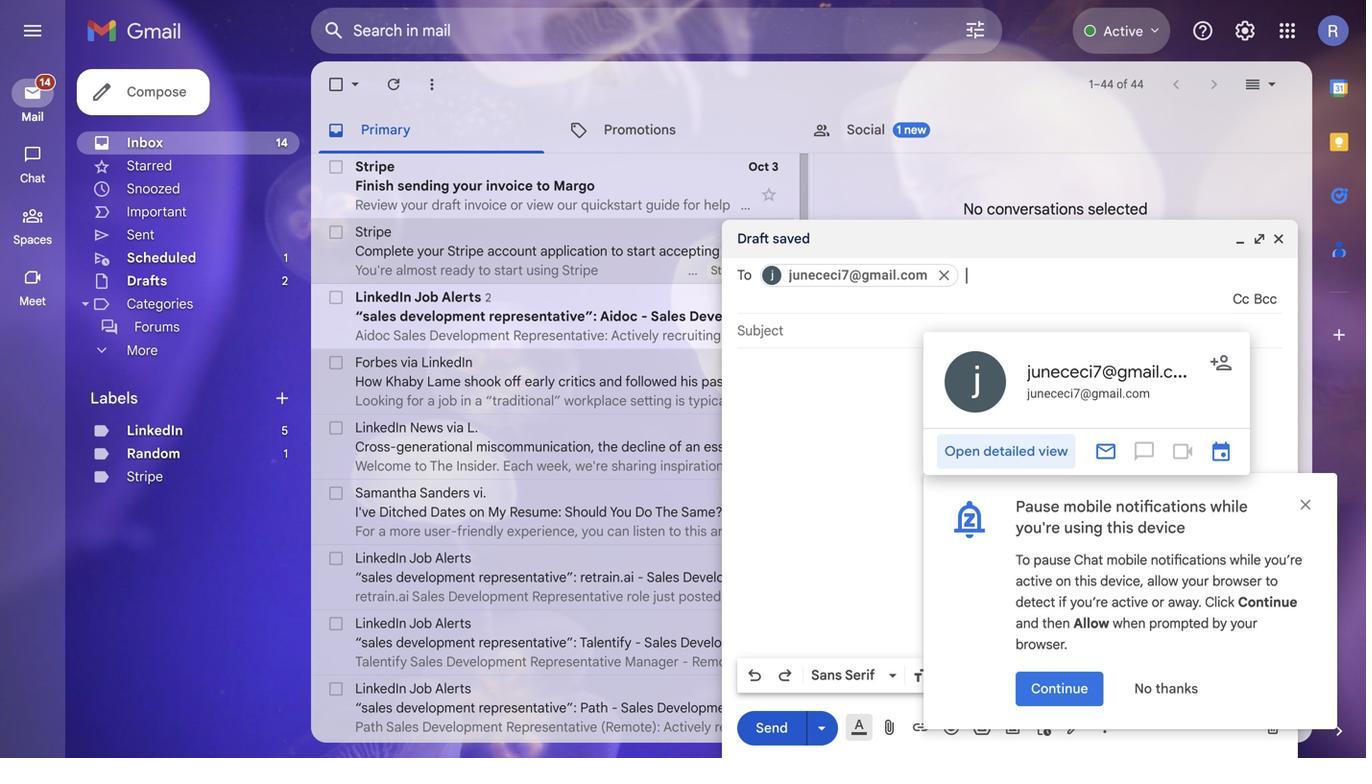 Task type: locate. For each thing, give the bounding box(es) containing it.
recruiting inside linkedin job alerts "sales development representative": path - sales development representative (remote) and more path sales development representative (remote): actively recruiting ͏ ͏ ͏ ͏ ͏ ͏ ͏ ͏ ͏ ͏ ͏ ͏ ͏ ͏ ͏ ͏ ͏ ͏ ͏ ͏ ͏ ͏ ͏ ͏ ͏ ͏ ͏ ͏ ͏ ͏ ͏ ͏ ͏ ͏ ͏ ͏ ͏ ͏ ͏ ͏ ͏ ͏ ͏ ͏ ͏ ͏
[[715, 720, 774, 736]]

mobile inside pause mobile notifications while you're using this device
[[1064, 498, 1113, 517]]

oct 3 down to link
[[749, 291, 779, 305]]

labels
[[90, 389, 138, 408]]

press delete to remove this chip element
[[936, 267, 953, 284]]

your down "career"
[[748, 458, 775, 475]]

to up what
[[752, 374, 765, 390]]

for down khaby
[[407, 393, 424, 410]]

0 horizontal spatial talentify
[[355, 654, 407, 671]]

- down role
[[635, 635, 642, 652]]

and inside linkedin news via l. cross-generational miscommunication, the decline of an essential career and taylor swift's economy boost welcome to the insider. each week, we're sharing inspiration for your next… ͏ ͏ ͏ ͏ ͏ ͏ ͏ ͏ ͏ ͏ ͏ ͏ ͏ ͏ ͏ ͏ ͏ ͏ ͏ ͏ ͏ ͏ ͏ ͏ ͏ ͏ ͏ ͏ ͏ ͏ ͏ ͏ ͏ ͏ ͏ ͏ ͏ ͏ ͏ ͏ ͏ ͏ ͏ ͏ ͏ ͏ ͏ ͏ ͏ ͏ ͏ ͏ ͏ ͏ ͏ ͏ ͏ ͏ ͏ ͏ ͏
[[805, 439, 828, 456]]

1 vertical spatial 2
[[485, 291, 492, 305]]

manager up linkedin job alerts "sales development representative": path - sales development representative (remote) and more path sales development representative (remote): actively recruiting ͏ ͏ ͏ ͏ ͏ ͏ ͏ ͏ ͏ ͏ ͏ ͏ ͏ ͏ ͏ ͏ ͏ ͏ ͏ ͏ ͏ ͏ ͏ ͏ ͏ ͏ ͏ ͏ ͏ ͏ ͏ ͏ ͏ ͏ ͏ ͏ ͏ ͏ ͏ ͏ ͏ ͏ ͏ ͏ ͏ ͏ at the bottom of page
[[625, 654, 679, 671]]

oct 3 for review your draft invoice or view our quickstart guide for help ‌ ‌ ‌ ‌ ‌ ‌ ‌ ‌ ‌ ‌ ‌ ‌ ‌ ‌ ‌ ‌ ‌ ‌ ‌ ‌ ‌ ‌ ‌ ‌ ‌ ‌ ‌ ‌ ‌ ‌ ‌ ‌ ‌ ‌ ‌ ‌ ‌ ‌ ‌ ‌ ‌ ‌ ‌ ‌ ‌ ‌ ‌ ‌ ‌ ‌ ‌ ‌ ‌ ‌ ‌ ‌ ‌ ‌ ‌ ‌ ‌ ‌ ‌ ‌ ‌ ‌ ‌ ‌ ‌
[[749, 160, 779, 174]]

spaces heading
[[0, 232, 65, 248]]

Search in mail text field
[[354, 21, 911, 40]]

when
[[1114, 616, 1146, 633]]

search in mail image
[[317, 13, 352, 48]]

0 vertical spatial talentify
[[580, 635, 632, 652]]

2 3 from the top
[[773, 225, 779, 240]]

1 vertical spatial via
[[447, 420, 464, 437]]

linkedin inside linkedin job alerts "sales development representative": path - sales development representative (remote) and more path sales development representative (remote): actively recruiting ͏ ͏ ͏ ͏ ͏ ͏ ͏ ͏ ͏ ͏ ͏ ͏ ͏ ͏ ͏ ͏ ͏ ͏ ͏ ͏ ͏ ͏ ͏ ͏ ͏ ͏ ͏ ͏ ͏ ͏ ͏ ͏ ͏ ͏ ͏ ͏ ͏ ͏ ͏ ͏ ͏ ͏ ͏ ͏ ͏ ͏
[[355, 681, 407, 698]]

navigation
[[0, 61, 67, 759]]

linkedin inside forbes via linkedin how khaby lame shook off early critics and followed his passion to become tiktok's most popular influencer looking for a job in a "traditional" workplace setting is typically what most… ͏ ͏ ͏ ͏ ͏ ͏ ͏ ͏ ͏ ͏ ͏ ͏ ͏ ͏ ͏ ͏ ͏ ͏ ͏ ͏ ͏ ͏ ͏ ͏ ͏ ͏ ͏ ͏ ͏ ͏ ͏ ͏ ͏ ͏ ͏ ͏ ͏ ͏ ͏ ͏ ͏ ͏ ͏ ͏ ͏ ͏ ͏ ͏ ͏ ͏ ͏ ͏ ͏ ͏ ͏ ͏ ͏ ͏ ͏ ͏ ͏
[[422, 354, 473, 371]]

actively right (remote):
[[664, 720, 712, 736]]

aidoc down complete your stripe account application to start accepting payments you're almost ready to start using stripe ‌ ‌ ‌ ‌ ‌ ‌ ‌ ‌ ‌ ‌ ‌ ‌ ‌ ‌ ‌ ‌ ‌ ‌ ‌ ‌ ‌ ‌ ‌ ‌ ‌ ‌ ‌ ‌ ‌ ‌ ‌ ‌ ‌ ‌ ‌ ‌ ‌ ‌ ‌ ‌ ‌ ‌ ‌ ‌ ‌ ‌ ‌ ‌ ‌ ‌ ‌ ‌ ‌ ‌ ‌ ‌ ‌ ‌ ‌ ‌ ‌ ‌ ‌ ‌ ‌ ‌ ‌ ‌ ‌ ‌ ‌ ‌ ‌ ‌ ‌ ‌ ‌ ‌
[[600, 308, 638, 325]]

0 horizontal spatial actively
[[611, 328, 659, 344]]

alerts
[[442, 289, 482, 306], [435, 550, 472, 567], [435, 616, 472, 633], [435, 681, 472, 698]]

actively inside linkedin job alerts "sales development representative": path - sales development representative (remote) and more path sales development representative (remote): actively recruiting ͏ ͏ ͏ ͏ ͏ ͏ ͏ ͏ ͏ ͏ ͏ ͏ ͏ ͏ ͏ ͏ ͏ ͏ ͏ ͏ ͏ ͏ ͏ ͏ ͏ ͏ ͏ ͏ ͏ ͏ ͏ ͏ ͏ ͏ ͏ ͏ ͏ ͏ ͏ ͏ ͏ ͏ ͏ ͏ ͏ ͏
[[664, 720, 712, 736]]

- inside linkedin job alerts 2 "sales development representative": aidoc - sales development representative and more aidoc sales development representative: actively recruiting ͏ ͏ ͏ ͏ ͏ ͏ ͏ ͏ ͏ ͏ ͏ ͏ ͏ ͏ ͏ ͏ ͏ ͏ ͏ ͏ ͏ ͏ ͏ ͏ ͏ ͏ ͏ ͏ ͏ ͏ ͏ ͏ ͏ ͏ ͏ ͏ ͏ ͏ ͏ ͏ ͏ ͏ ͏ ͏ ͏ ͏ ͏ ͏ ͏ ͏ ͏ ͏ ͏ ͏ ͏ ͏ ͏ ͏ ͏ ͏ ͏ ͏ ͏ ͏ ͏ ͏ ͏ ͏ ͏ ͏ ͏
[[642, 308, 648, 325]]

1 horizontal spatial 2
[[485, 291, 492, 305]]

9 row from the top
[[311, 676, 953, 742]]

device
[[1138, 519, 1186, 538]]

on inside samantha sanders vi. i've ditched dates on my resume: should you do the same? for a more user-friendly experience, you can listen to this article. i had… ͏ ͏ ͏ ͏ ͏ ͏ ͏ ͏ ͏ ͏ ͏ ͏ ͏ ͏ ͏ ͏ ͏ ͏ ͏ ͏ ͏ ͏ ͏ ͏ ͏ ͏ ͏ ͏ ͏ ͏ ͏ ͏ ͏ ͏ ͏ ͏ ͏ ͏ ͏ ͏ ͏ ͏
[[470, 504, 485, 521]]

linkedin inside linkedin news via l. cross-generational miscommunication, the decline of an essential career and taylor swift's economy boost welcome to the insider. each week, we're sharing inspiration for your next… ͏ ͏ ͏ ͏ ͏ ͏ ͏ ͏ ͏ ͏ ͏ ͏ ͏ ͏ ͏ ͏ ͏ ͏ ͏ ͏ ͏ ͏ ͏ ͏ ͏ ͏ ͏ ͏ ͏ ͏ ͏ ͏ ͏ ͏ ͏ ͏ ͏ ͏ ͏ ͏ ͏ ͏ ͏ ͏ ͏ ͏ ͏ ͏ ͏ ͏ ͏ ͏ ͏ ͏ ͏ ͏ ͏ ͏ ͏ ͏ ͏
[[355, 420, 407, 437]]

job inside linkedin job alerts "sales development representative": talentify - sales development representative manager - remote - usa and more talentify sales development representative manager - remote - usa: actively recruiting ͏ ͏ ͏ ͏ ͏ ͏ ͏ ͏ ͏ ͏ ͏ ͏ ͏ ͏ ͏ ͏ ͏ ͏ ͏ ͏ ͏ ͏ ͏ ͏ ͏ ͏ ͏ ͏ ͏ ͏ ͏ ͏ ͏ ͏ ͏ ͏ ͏
[[409, 616, 432, 633]]

- inside linkedin job alerts "sales development representative": retrain.ai - sales development representative and more retrain.ai sales development representative role just posted ͏ ͏ ͏ ͏ ͏ ͏ ͏ ͏ ͏ ͏ ͏ ͏ ͏ ͏ ͏ ͏ ͏ ͏ ͏ ͏ ͏ ͏ ͏ ͏ ͏ ͏ ͏ ͏ ͏ ͏ ͏ ͏ ͏ ͏ ͏ ͏ ͏ ͏ ͏ ͏ ͏ ͏ ͏ ͏ ͏ ͏ ͏ ͏ ͏ ͏
[[638, 570, 644, 586]]

mobile
[[1064, 498, 1113, 517], [1107, 552, 1148, 569]]

attach files image
[[881, 719, 900, 738]]

your up away.
[[1183, 573, 1210, 590]]

alerts for linkedin job alerts 2 "sales development representative": aidoc - sales development representative and more aidoc sales development representative: actively recruiting ͏ ͏ ͏ ͏ ͏ ͏ ͏ ͏ ͏ ͏ ͏ ͏ ͏ ͏ ͏ ͏ ͏ ͏ ͏ ͏ ͏ ͏ ͏ ͏ ͏ ͏ ͏ ͏ ͏ ͏ ͏ ͏ ͏ ͏ ͏ ͏ ͏ ͏ ͏ ͏ ͏ ͏ ͏ ͏ ͏ ͏ ͏ ͏ ͏ ͏ ͏ ͏ ͏ ͏ ͏ ͏ ͏ ͏ ͏ ͏ ͏ ͏ ͏ ͏ ͏ ͏ ͏ ͏ ͏ ͏ ͏
[[442, 289, 482, 306]]

active up when
[[1112, 595, 1149, 611]]

2 row from the top
[[311, 219, 867, 284]]

cc link
[[1234, 290, 1250, 309]]

while inside pause mobile notifications while you're using this device
[[1211, 498, 1249, 517]]

development for linkedin job alerts "sales development representative": talentify - sales development representative manager - remote - usa and more talentify sales development representative manager - remote - usa: actively recruiting ͏ ͏ ͏ ͏ ͏ ͏ ͏ ͏ ͏ ͏ ͏ ͏ ͏ ͏ ͏ ͏ ͏ ͏ ͏ ͏ ͏ ͏ ͏ ͏ ͏ ͏ ͏ ͏ ͏ ͏ ͏ ͏ ͏ ͏ ͏ ͏ ͏
[[396, 635, 476, 652]]

actively
[[611, 328, 659, 344], [784, 654, 832, 671], [664, 720, 712, 736]]

invoice
[[486, 178, 533, 195], [465, 197, 507, 214]]

development inside linkedin job alerts "sales development representative": path - sales development representative (remote) and more path sales development representative (remote): actively recruiting ͏ ͏ ͏ ͏ ͏ ͏ ͏ ͏ ͏ ͏ ͏ ͏ ͏ ͏ ͏ ͏ ͏ ͏ ͏ ͏ ͏ ͏ ͏ ͏ ͏ ͏ ͏ ͏ ͏ ͏ ͏ ͏ ͏ ͏ ͏ ͏ ͏ ͏ ͏ ͏ ͏ ͏ ͏ ͏ ͏ ͏
[[396, 700, 476, 717]]

alerts inside linkedin job alerts "sales development representative": path - sales development representative (remote) and more path sales development representative (remote): actively recruiting ͏ ͏ ͏ ͏ ͏ ͏ ͏ ͏ ͏ ͏ ͏ ͏ ͏ ͏ ͏ ͏ ͏ ͏ ͏ ͏ ͏ ͏ ͏ ͏ ͏ ͏ ͏ ͏ ͏ ͏ ͏ ͏ ͏ ͏ ͏ ͏ ͏ ͏ ͏ ͏ ͏ ͏ ͏ ͏ ͏ ͏
[[435, 681, 472, 698]]

0 vertical spatial to
[[738, 267, 752, 284]]

the down generational
[[430, 458, 453, 475]]

0 vertical spatial while
[[1211, 498, 1249, 517]]

͏
[[722, 328, 725, 344], [725, 328, 728, 344], [728, 328, 732, 344], [732, 328, 735, 344], [735, 328, 739, 344], [739, 328, 742, 344], [742, 328, 746, 344], [746, 328, 749, 344], [749, 328, 753, 344], [753, 328, 756, 344], [756, 328, 759, 344], [759, 328, 763, 344], [763, 328, 766, 344], [766, 328, 770, 344], [770, 328, 773, 344], [773, 328, 777, 344], [777, 328, 780, 344], [780, 328, 784, 344], [784, 328, 787, 344], [787, 328, 790, 344], [790, 328, 794, 344], [794, 328, 797, 344], [797, 328, 801, 344], [801, 328, 804, 344], [804, 328, 808, 344], [808, 328, 811, 344], [811, 328, 815, 344], [815, 328, 818, 344], [818, 328, 821, 344], [821, 328, 825, 344], [825, 328, 828, 344], [828, 328, 832, 344], [832, 328, 835, 344], [835, 328, 839, 344], [839, 328, 842, 344], [842, 328, 846, 344], [846, 328, 849, 344], [849, 328, 852, 344], [852, 328, 856, 344], [856, 328, 859, 344], [859, 328, 863, 344], [863, 328, 866, 344], [866, 328, 870, 344], [870, 328, 873, 344], [873, 328, 877, 344], [877, 328, 880, 344], [880, 328, 883, 344], [883, 328, 887, 344], [887, 328, 890, 344], [890, 328, 894, 344], [894, 328, 897, 344], [897, 328, 901, 344], [901, 328, 904, 344], [904, 328, 908, 344], [908, 328, 911, 344], [911, 328, 914, 344], [914, 328, 918, 344], [918, 328, 921, 344], [921, 328, 925, 344], [925, 328, 928, 344], [928, 328, 932, 344], [932, 328, 935, 344], [935, 328, 938, 344], [938, 328, 942, 344], [942, 328, 945, 344], [945, 328, 949, 344], [949, 328, 952, 344], [952, 328, 956, 344], [956, 328, 959, 344], [959, 328, 963, 344], [963, 328, 966, 344], [817, 393, 820, 410], [820, 393, 823, 410], [823, 393, 827, 410], [827, 393, 830, 410], [830, 393, 834, 410], [834, 393, 837, 410], [837, 393, 841, 410], [841, 393, 844, 410], [844, 393, 848, 410], [848, 393, 851, 410], [851, 393, 854, 410], [854, 393, 858, 410], [858, 393, 861, 410], [861, 393, 865, 410], [865, 393, 868, 410], [868, 393, 872, 410], [872, 393, 875, 410], [875, 393, 879, 410], [879, 393, 882, 410], [882, 393, 885, 410], [885, 393, 889, 410], [889, 393, 892, 410], [892, 393, 896, 410], [896, 393, 899, 410], [899, 393, 903, 410], [903, 393, 906, 410], [906, 393, 910, 410], [909, 393, 913, 410], [913, 393, 916, 410], [916, 393, 920, 410], [920, 393, 923, 410], [923, 393, 927, 410], [927, 393, 930, 410], [930, 393, 934, 410], [934, 393, 937, 410], [937, 393, 940, 410], [940, 393, 944, 410], [944, 393, 947, 410], [947, 393, 951, 410], [951, 393, 954, 410], [954, 393, 958, 410], [958, 393, 961, 410], [961, 393, 965, 410], [965, 393, 968, 410], [968, 393, 971, 410], [971, 393, 975, 410], [975, 393, 978, 410], [978, 393, 982, 410], [982, 393, 985, 410], [985, 393, 989, 410], [989, 393, 992, 410], [992, 393, 996, 410], [996, 393, 999, 410], [999, 393, 1002, 410], [1002, 393, 1006, 410], [1006, 393, 1009, 410], [1009, 393, 1013, 410], [1013, 393, 1016, 410], [1016, 393, 1020, 410], [1020, 393, 1023, 410], [1023, 393, 1027, 410], [815, 458, 819, 475], [819, 458, 822, 475], [822, 458, 826, 475], [826, 458, 829, 475], [829, 458, 833, 475], [833, 458, 836, 475], [836, 458, 840, 475], [840, 458, 843, 475], [843, 458, 846, 475], [846, 458, 850, 475], [850, 458, 853, 475], [853, 458, 857, 475], [857, 458, 860, 475], [860, 458, 864, 475], [864, 458, 867, 475], [867, 458, 871, 475], [871, 458, 874, 475], [874, 458, 877, 475], [877, 458, 881, 475], [881, 458, 884, 475], [884, 458, 888, 475], [888, 458, 891, 475], [891, 458, 895, 475], [895, 458, 898, 475], [898, 458, 902, 475], [902, 458, 905, 475], [905, 458, 908, 475], [908, 458, 912, 475], [912, 458, 915, 475], [915, 458, 919, 475], [919, 458, 922, 475], [922, 458, 926, 475], [926, 458, 929, 475], [929, 458, 933, 475], [933, 458, 936, 475], [936, 458, 939, 475], [939, 458, 943, 475], [943, 458, 946, 475], [946, 458, 950, 475], [950, 458, 953, 475], [953, 458, 957, 475], [957, 458, 960, 475], [960, 458, 964, 475], [964, 458, 967, 475], [967, 458, 970, 475], [970, 458, 974, 475], [974, 458, 977, 475], [977, 458, 981, 475], [981, 458, 984, 475], [984, 458, 988, 475], [988, 458, 991, 475], [991, 458, 994, 475], [994, 458, 998, 475], [998, 458, 1001, 475], [1001, 458, 1005, 475], [1005, 458, 1008, 475], [1008, 458, 1012, 475], [1012, 458, 1015, 475], [1015, 458, 1019, 475], [1019, 458, 1022, 475], [1022, 458, 1025, 475], [796, 524, 800, 540], [800, 524, 803, 540], [803, 524, 806, 540], [806, 524, 810, 540], [810, 524, 813, 540], [813, 524, 817, 540], [817, 524, 820, 540], [820, 524, 824, 540], [824, 524, 827, 540], [827, 524, 831, 540], [831, 524, 834, 540], [834, 524, 837, 540], [837, 524, 841, 540], [841, 524, 844, 540], [844, 524, 848, 540], [848, 524, 851, 540], [851, 524, 855, 540], [855, 524, 858, 540], [858, 524, 862, 540], [862, 524, 865, 540], [865, 524, 868, 540], [868, 524, 872, 540], [872, 524, 875, 540], [875, 524, 879, 540], [879, 524, 882, 540], [882, 524, 886, 540], [886, 524, 889, 540], [889, 524, 893, 540], [893, 524, 896, 540], [896, 524, 899, 540], [899, 524, 903, 540], [903, 524, 906, 540], [906, 524, 910, 540], [910, 524, 913, 540], [913, 524, 917, 540], [917, 524, 920, 540], [920, 524, 924, 540], [924, 524, 927, 540], [927, 524, 930, 540], [930, 524, 934, 540], [934, 524, 937, 540], [937, 524, 941, 540], [722, 589, 725, 606], [725, 589, 729, 606], [729, 589, 732, 606], [732, 589, 735, 606], [735, 589, 739, 606], [739, 589, 742, 606], [742, 589, 746, 606], [746, 589, 749, 606], [749, 589, 753, 606], [753, 589, 756, 606], [756, 589, 760, 606], [760, 589, 763, 606], [763, 589, 766, 606], [766, 589, 770, 606], [770, 589, 773, 606], [773, 589, 777, 606], [777, 589, 780, 606], [780, 589, 784, 606], [784, 589, 787, 606], [787, 589, 791, 606], [791, 589, 794, 606], [794, 589, 797, 606], [797, 589, 801, 606], [801, 589, 804, 606], [804, 589, 808, 606], [808, 589, 811, 606], [811, 589, 815, 606], [815, 589, 818, 606], [818, 589, 822, 606], [822, 589, 825, 606], [825, 589, 828, 606], [828, 589, 832, 606], [832, 589, 835, 606], [835, 589, 839, 606], [839, 589, 842, 606], [842, 589, 846, 606], [846, 589, 849, 606], [849, 589, 853, 606], [853, 589, 856, 606], [856, 589, 859, 606], [859, 589, 863, 606], [863, 589, 866, 606], [866, 589, 870, 606], [870, 589, 873, 606], [873, 589, 877, 606], [877, 589, 880, 606], [880, 589, 884, 606], [883, 589, 887, 606], [887, 589, 890, 606], [890, 589, 894, 606], [894, 654, 898, 671], [898, 654, 901, 671], [901, 654, 905, 671], [905, 654, 908, 671], [908, 654, 911, 671], [911, 654, 915, 671], [915, 654, 918, 671], [918, 654, 922, 671], [922, 654, 925, 671], [925, 654, 929, 671], [929, 654, 932, 671], [932, 654, 936, 671], [936, 654, 939, 671], [939, 654, 942, 671], [942, 654, 946, 671], [946, 654, 949, 671], [949, 654, 953, 671], [953, 654, 956, 671], [956, 654, 960, 671], [960, 654, 963, 671], [963, 654, 967, 671], [967, 654, 970, 671], [970, 654, 973, 671], [973, 654, 977, 671], [977, 654, 980, 671], [980, 654, 984, 671], [984, 654, 987, 671], [987, 654, 991, 671], [991, 654, 994, 671], [994, 654, 998, 671], [998, 654, 1001, 671], [1001, 654, 1004, 671], [1004, 654, 1008, 671], [1008, 654, 1011, 671], [1011, 654, 1015, 671], [1015, 654, 1018, 671], [1018, 654, 1022, 671], [774, 720, 777, 736], [777, 720, 781, 736], [781, 720, 784, 736], [784, 720, 788, 736], [788, 720, 791, 736], [791, 720, 795, 736], [795, 720, 798, 736], [798, 720, 801, 736], [801, 720, 805, 736], [805, 720, 808, 736], [808, 720, 812, 736], [812, 720, 815, 736], [815, 720, 819, 736], [819, 720, 822, 736], [822, 720, 826, 736], [826, 720, 829, 736], [829, 720, 832, 736], [832, 720, 836, 736], [836, 720, 839, 736], [839, 720, 843, 736], [843, 720, 846, 736], [846, 720, 850, 736], [850, 720, 853, 736], [853, 720, 857, 736], [857, 720, 860, 736], [860, 720, 863, 736], [863, 720, 867, 736], [867, 720, 870, 736], [870, 720, 874, 736], [874, 720, 877, 736], [877, 720, 881, 736], [881, 720, 884, 736], [884, 720, 888, 736], [888, 720, 891, 736], [891, 720, 894, 736], [894, 720, 898, 736], [898, 720, 901, 736], [901, 720, 905, 736], [905, 720, 908, 736], [908, 720, 912, 736], [912, 720, 915, 736], [915, 720, 919, 736], [919, 720, 922, 736], [922, 720, 925, 736], [925, 720, 929, 736], [929, 720, 932, 736]]

aidoc
[[600, 308, 638, 325], [355, 328, 390, 344]]

samantha sanders vi. i've ditched dates on my resume: should you do the same? for a more user-friendly experience, you can listen to this article. i had… ͏ ͏ ͏ ͏ ͏ ͏ ͏ ͏ ͏ ͏ ͏ ͏ ͏ ͏ ͏ ͏ ͏ ͏ ͏ ͏ ͏ ͏ ͏ ͏ ͏ ͏ ͏ ͏ ͏ ͏ ͏ ͏ ͏ ͏ ͏ ͏ ͏ ͏ ͏ ͏ ͏ ͏
[[355, 485, 941, 540]]

to inside draft saved dialog
[[738, 267, 752, 284]]

your up almost
[[418, 243, 445, 260]]

3 right "draft"
[[773, 225, 779, 240]]

using inside complete your stripe account application to start accepting payments you're almost ready to start using stripe ‌ ‌ ‌ ‌ ‌ ‌ ‌ ‌ ‌ ‌ ‌ ‌ ‌ ‌ ‌ ‌ ‌ ‌ ‌ ‌ ‌ ‌ ‌ ‌ ‌ ‌ ‌ ‌ ‌ ‌ ‌ ‌ ‌ ‌ ‌ ‌ ‌ ‌ ‌ ‌ ‌ ‌ ‌ ‌ ‌ ‌ ‌ ‌ ‌ ‌ ‌ ‌ ‌ ‌ ‌ ‌ ‌ ‌ ‌ ‌ ‌ ‌ ‌ ‌ ‌ ‌ ‌ ‌ ‌ ‌ ‌ ‌ ‌ ‌ ‌ ‌ ‌ ‌
[[527, 262, 559, 279]]

0 vertical spatial 2
[[282, 274, 288, 289]]

alerts for linkedin job alerts "sales development representative": talentify - sales development representative manager - remote - usa and more talentify sales development representative manager - remote - usa: actively recruiting ͏ ͏ ͏ ͏ ͏ ͏ ͏ ͏ ͏ ͏ ͏ ͏ ͏ ͏ ͏ ͏ ͏ ͏ ͏ ͏ ͏ ͏ ͏ ͏ ͏ ͏ ͏ ͏ ͏ ͏ ͏ ͏ ͏ ͏ ͏ ͏ ͏
[[435, 616, 472, 633]]

0 vertical spatial active
[[1016, 573, 1053, 590]]

0 vertical spatial account
[[488, 243, 537, 260]]

- up linkedin job alerts "sales development representative": path - sales development representative (remote) and more path sales development representative (remote): actively recruiting ͏ ͏ ͏ ͏ ͏ ͏ ͏ ͏ ͏ ͏ ͏ ͏ ͏ ͏ ͏ ͏ ͏ ͏ ͏ ͏ ͏ ͏ ͏ ͏ ͏ ͏ ͏ ͏ ͏ ͏ ͏ ͏ ͏ ͏ ͏ ͏ ͏ ͏ ͏ ͏ ͏ ͏ ͏ ͏ ͏ ͏ at the bottom of page
[[683, 654, 689, 671]]

the right do
[[656, 504, 679, 521]]

development for linkedin job alerts "sales development representative": retrain.ai - sales development representative and more retrain.ai sales development representative role just posted ͏ ͏ ͏ ͏ ͏ ͏ ͏ ͏ ͏ ͏ ͏ ͏ ͏ ͏ ͏ ͏ ͏ ͏ ͏ ͏ ͏ ͏ ͏ ͏ ͏ ͏ ͏ ͏ ͏ ͏ ͏ ͏ ͏ ͏ ͏ ͏ ͏ ͏ ͏ ͏ ͏ ͏ ͏ ͏ ͏ ͏ ͏ ͏ ͏ ͏
[[396, 570, 476, 586]]

this inside samantha sanders vi. i've ditched dates on my resume: should you do the same? for a more user-friendly experience, you can listen to this article. i had… ͏ ͏ ͏ ͏ ͏ ͏ ͏ ͏ ͏ ͏ ͏ ͏ ͏ ͏ ͏ ͏ ͏ ͏ ͏ ͏ ͏ ͏ ͏ ͏ ͏ ͏ ͏ ͏ ͏ ͏ ͏ ͏ ͏ ͏ ͏ ͏ ͏ ͏ ͏ ͏ ͏ ͏
[[685, 524, 707, 540]]

5 row from the top
[[311, 415, 1025, 480]]

and
[[883, 308, 908, 325], [599, 374, 623, 390], [805, 439, 828, 456], [862, 570, 885, 586], [1016, 616, 1039, 633], [1015, 635, 1038, 652], [896, 700, 919, 717]]

same?
[[682, 504, 723, 521]]

1 vertical spatial the
[[656, 504, 679, 521]]

a inside samantha sanders vi. i've ditched dates on my resume: should you do the same? for a more user-friendly experience, you can listen to this article. i had… ͏ ͏ ͏ ͏ ͏ ͏ ͏ ͏ ͏ ͏ ͏ ͏ ͏ ͏ ͏ ͏ ͏ ͏ ͏ ͏ ͏ ͏ ͏ ͏ ͏ ͏ ͏ ͏ ͏ ͏ ͏ ͏ ͏ ͏ ͏ ͏ ͏ ͏ ͏ ͏ ͏ ͏
[[379, 524, 386, 540]]

invoice right draft
[[465, 197, 507, 214]]

no left thanks
[[1135, 681, 1153, 698]]

promotions
[[604, 122, 676, 138]]

oct 3 up the payments
[[751, 225, 779, 240]]

forums
[[134, 319, 180, 336]]

1 vertical spatial actively
[[784, 654, 832, 671]]

more
[[912, 308, 945, 325], [390, 524, 421, 540], [888, 570, 920, 586], [1042, 635, 1073, 652], [922, 700, 953, 717]]

representative down junececi7@gmail.com
[[780, 308, 880, 325]]

recruiting
[[663, 328, 722, 344], [835, 654, 894, 671], [715, 720, 774, 736]]

or inside "to pause chat mobile notifications while you're active on this device, allow your browser to detect if you're active or away. click"
[[1152, 595, 1165, 611]]

1 vertical spatial no
[[1135, 681, 1153, 698]]

tab list containing primary
[[311, 108, 1313, 154]]

starred
[[127, 158, 172, 174]]

0 vertical spatial of
[[1117, 77, 1128, 92]]

Search in mail search field
[[311, 8, 1003, 54]]

(remote):
[[601, 720, 661, 736]]

pause
[[1034, 552, 1072, 569]]

using
[[527, 262, 559, 279], [1065, 519, 1104, 538]]

refresh image
[[384, 75, 403, 94]]

1 horizontal spatial 44
[[1131, 77, 1145, 92]]

this left 'device'
[[1107, 519, 1134, 538]]

and inside forbes via linkedin how khaby lame shook off early critics and followed his passion to become tiktok's most popular influencer looking for a job in a "traditional" workplace setting is typically what most… ͏ ͏ ͏ ͏ ͏ ͏ ͏ ͏ ͏ ͏ ͏ ͏ ͏ ͏ ͏ ͏ ͏ ͏ ͏ ͏ ͏ ͏ ͏ ͏ ͏ ͏ ͏ ͏ ͏ ͏ ͏ ͏ ͏ ͏ ͏ ͏ ͏ ͏ ͏ ͏ ͏ ͏ ͏ ͏ ͏ ͏ ͏ ͏ ͏ ͏ ͏ ͏ ͏ ͏ ͏ ͏ ͏ ͏ ͏ ͏ ͏
[[599, 374, 623, 390]]

0 horizontal spatial using
[[527, 262, 559, 279]]

welcome
[[355, 458, 411, 475]]

1 vertical spatial or
[[1152, 595, 1165, 611]]

start right the ready
[[495, 262, 523, 279]]

invoice up view
[[486, 178, 533, 195]]

2 up shook
[[485, 291, 492, 305]]

4 row from the top
[[311, 350, 1027, 415]]

pause mobile notifications while you're using this device dialog
[[924, 474, 1338, 730]]

toggle split pane mode image
[[1244, 75, 1263, 94]]

this down same?
[[685, 524, 707, 540]]

1 horizontal spatial actively
[[664, 720, 712, 736]]

notifications inside "to pause chat mobile notifications while you're active on this device, allow your browser to detect if you're active or away. click"
[[1152, 552, 1227, 569]]

representative": for talentify
[[479, 635, 577, 652]]

0 horizontal spatial 44
[[1101, 77, 1115, 92]]

"sales inside linkedin job alerts "sales development representative": path - sales development representative (remote) and more path sales development representative (remote): actively recruiting ͏ ͏ ͏ ͏ ͏ ͏ ͏ ͏ ͏ ͏ ͏ ͏ ͏ ͏ ͏ ͏ ͏ ͏ ͏ ͏ ͏ ͏ ͏ ͏ ͏ ͏ ͏ ͏ ͏ ͏ ͏ ͏ ͏ ͏ ͏ ͏ ͏ ͏ ͏ ͏ ͏ ͏ ͏ ͏ ͏ ͏
[[355, 700, 393, 717]]

0 horizontal spatial start
[[495, 262, 523, 279]]

no
[[964, 200, 984, 219], [1135, 681, 1153, 698]]

settings image
[[1234, 19, 1257, 42]]

1 "sales from the top
[[355, 308, 397, 325]]

on up if
[[1056, 573, 1072, 590]]

linkedin link
[[127, 423, 183, 439]]

1 vertical spatial account
[[985, 648, 1028, 662]]

browser
[[1213, 573, 1263, 590]]

via up khaby
[[401, 354, 418, 371]]

job inside linkedin job alerts 2 "sales development representative": aidoc - sales development representative and more aidoc sales development representative: actively recruiting ͏ ͏ ͏ ͏ ͏ ͏ ͏ ͏ ͏ ͏ ͏ ͏ ͏ ͏ ͏ ͏ ͏ ͏ ͏ ͏ ͏ ͏ ͏ ͏ ͏ ͏ ͏ ͏ ͏ ͏ ͏ ͏ ͏ ͏ ͏ ͏ ͏ ͏ ͏ ͏ ͏ ͏ ͏ ͏ ͏ ͏ ͏ ͏ ͏ ͏ ͏ ͏ ͏ ͏ ͏ ͏ ͏ ͏ ͏ ͏ ͏ ͏ ͏ ͏ ͏ ͏ ͏ ͏ ͏ ͏ ͏
[[414, 289, 439, 306]]

1 horizontal spatial using
[[1065, 519, 1104, 538]]

representative":
[[489, 308, 597, 325], [479, 570, 577, 586], [479, 635, 577, 652], [479, 700, 577, 717]]

junececi7@gmail.com
[[789, 268, 928, 283]]

1 vertical spatial remote
[[692, 654, 739, 671]]

0 vertical spatial you're
[[1265, 552, 1303, 569]]

0 horizontal spatial for
[[407, 393, 424, 410]]

application
[[541, 243, 608, 260]]

0 horizontal spatial of
[[670, 439, 682, 456]]

recruiting inside linkedin job alerts "sales development representative": talentify - sales development representative manager - remote - usa and more talentify sales development representative manager - remote - usa: actively recruiting ͏ ͏ ͏ ͏ ͏ ͏ ͏ ͏ ͏ ͏ ͏ ͏ ͏ ͏ ͏ ͏ ͏ ͏ ͏ ͏ ͏ ͏ ͏ ͏ ͏ ͏ ͏ ͏ ͏ ͏ ͏ ͏ ͏ ͏ ͏ ͏ ͏
[[835, 654, 894, 671]]

0 horizontal spatial the
[[430, 458, 453, 475]]

0 horizontal spatial a
[[379, 524, 386, 540]]

no thanks
[[1135, 681, 1199, 698]]

to left pause
[[1016, 552, 1031, 569]]

size ‪(⌘⇧-, ⌘⇧+)‬ image
[[914, 667, 933, 686]]

to right browser
[[1266, 573, 1279, 590]]

setting
[[631, 393, 672, 410]]

via inside forbes via linkedin how khaby lame shook off early critics and followed his passion to become tiktok's most popular influencer looking for a job in a "traditional" workplace setting is typically what most… ͏ ͏ ͏ ͏ ͏ ͏ ͏ ͏ ͏ ͏ ͏ ͏ ͏ ͏ ͏ ͏ ͏ ͏ ͏ ͏ ͏ ͏ ͏ ͏ ͏ ͏ ͏ ͏ ͏ ͏ ͏ ͏ ͏ ͏ ͏ ͏ ͏ ͏ ͏ ͏ ͏ ͏ ͏ ͏ ͏ ͏ ͏ ͏ ͏ ͏ ͏ ͏ ͏ ͏ ͏ ͏ ͏ ͏ ͏ ͏ ͏
[[401, 354, 418, 371]]

linkedin inside linkedin job alerts 2 "sales development representative": aidoc - sales development representative and more aidoc sales development representative: actively recruiting ͏ ͏ ͏ ͏ ͏ ͏ ͏ ͏ ͏ ͏ ͏ ͏ ͏ ͏ ͏ ͏ ͏ ͏ ͏ ͏ ͏ ͏ ͏ ͏ ͏ ͏ ͏ ͏ ͏ ͏ ͏ ͏ ͏ ͏ ͏ ͏ ͏ ͏ ͏ ͏ ͏ ͏ ͏ ͏ ͏ ͏ ͏ ͏ ͏ ͏ ͏ ͏ ͏ ͏ ͏ ͏ ͏ ͏ ͏ ͏ ͏ ͏ ͏ ͏ ͏ ͏ ͏ ͏ ͏ ͏ ͏
[[355, 289, 412, 306]]

1 horizontal spatial talentify
[[580, 635, 632, 652]]

notifications up allow
[[1152, 552, 1227, 569]]

to down generational
[[415, 458, 427, 475]]

more button
[[77, 339, 300, 362]]

ditched
[[380, 504, 427, 521]]

8 row from the top
[[311, 611, 1073, 676]]

44
[[1101, 77, 1115, 92], [1131, 77, 1145, 92]]

of
[[1117, 77, 1128, 92], [670, 439, 682, 456]]

2 horizontal spatial actively
[[784, 654, 832, 671]]

linkedin for linkedin job alerts 2 "sales development representative": aidoc - sales development representative and more aidoc sales development representative: actively recruiting ͏ ͏ ͏ ͏ ͏ ͏ ͏ ͏ ͏ ͏ ͏ ͏ ͏ ͏ ͏ ͏ ͏ ͏ ͏ ͏ ͏ ͏ ͏ ͏ ͏ ͏ ͏ ͏ ͏ ͏ ͏ ͏ ͏ ͏ ͏ ͏ ͏ ͏ ͏ ͏ ͏ ͏ ͏ ͏ ͏ ͏ ͏ ͏ ͏ ͏ ͏ ͏ ͏ ͏ ͏ ͏ ͏ ͏ ͏ ͏ ͏ ͏ ͏ ͏ ͏ ͏ ͏ ͏ ͏ ͏ ͏
[[355, 289, 412, 306]]

0 vertical spatial on
[[470, 504, 485, 521]]

stripe up the ready
[[448, 243, 484, 260]]

a right for
[[379, 524, 386, 540]]

of inside linkedin news via l. cross-generational miscommunication, the decline of an essential career and taylor swift's economy boost welcome to the insider. each week, we're sharing inspiration for your next… ͏ ͏ ͏ ͏ ͏ ͏ ͏ ͏ ͏ ͏ ͏ ͏ ͏ ͏ ͏ ͏ ͏ ͏ ͏ ͏ ͏ ͏ ͏ ͏ ͏ ͏ ͏ ͏ ͏ ͏ ͏ ͏ ͏ ͏ ͏ ͏ ͏ ͏ ͏ ͏ ͏ ͏ ͏ ͏ ͏ ͏ ͏ ͏ ͏ ͏ ͏ ͏ ͏ ͏ ͏ ͏ ͏ ͏ ͏ ͏ ͏
[[670, 439, 682, 456]]

2 left you're
[[282, 274, 288, 289]]

1 vertical spatial oct 3
[[751, 225, 779, 240]]

2 horizontal spatial for
[[727, 458, 745, 475]]

linkedin for linkedin news via l. cross-generational miscommunication, the decline of an essential career and taylor swift's economy boost welcome to the insider. each week, we're sharing inspiration for your next… ͏ ͏ ͏ ͏ ͏ ͏ ͏ ͏ ͏ ͏ ͏ ͏ ͏ ͏ ͏ ͏ ͏ ͏ ͏ ͏ ͏ ͏ ͏ ͏ ͏ ͏ ͏ ͏ ͏ ͏ ͏ ͏ ͏ ͏ ͏ ͏ ͏ ͏ ͏ ͏ ͏ ͏ ͏ ͏ ͏ ͏ ͏ ͏ ͏ ͏ ͏ ͏ ͏ ͏ ͏ ͏ ͏ ͏ ͏ ͏ ͏
[[355, 420, 407, 437]]

16
[[1074, 648, 1085, 662]]

your inside complete your stripe account application to start accepting payments you're almost ready to start using stripe ‌ ‌ ‌ ‌ ‌ ‌ ‌ ‌ ‌ ‌ ‌ ‌ ‌ ‌ ‌ ‌ ‌ ‌ ‌ ‌ ‌ ‌ ‌ ‌ ‌ ‌ ‌ ‌ ‌ ‌ ‌ ‌ ‌ ‌ ‌ ‌ ‌ ‌ ‌ ‌ ‌ ‌ ‌ ‌ ‌ ‌ ‌ ‌ ‌ ‌ ‌ ‌ ‌ ‌ ‌ ‌ ‌ ‌ ‌ ‌ ‌ ‌ ‌ ‌ ‌ ‌ ‌ ‌ ‌ ‌ ‌ ‌ ‌ ‌ ‌ ‌ ‌ ‌
[[418, 243, 445, 260]]

manager up "serif"
[[859, 635, 914, 652]]

talentify
[[580, 635, 632, 652], [355, 654, 407, 671]]

2 vertical spatial 3
[[772, 291, 779, 305]]

0 vertical spatial or
[[511, 197, 524, 214]]

sent
[[127, 227, 155, 244]]

oct down to link
[[749, 291, 770, 305]]

row containing forbes via linkedin
[[311, 350, 1027, 415]]

3 up 'draft saved'
[[772, 160, 779, 174]]

to for to link
[[738, 267, 752, 284]]

0 vertical spatial actively
[[611, 328, 659, 344]]

retrain.ai up role
[[581, 570, 634, 586]]

0 horizontal spatial chat
[[20, 171, 45, 186]]

oct for review your draft invoice or view our quickstart guide for help ‌ ‌ ‌ ‌ ‌ ‌ ‌ ‌ ‌ ‌ ‌ ‌ ‌ ‌ ‌ ‌ ‌ ‌ ‌ ‌ ‌ ‌ ‌ ‌ ‌ ‌ ‌ ‌ ‌ ‌ ‌ ‌ ‌ ‌ ‌ ‌ ‌ ‌ ‌ ‌ ‌ ‌ ‌ ‌ ‌ ‌ ‌ ‌ ‌ ‌ ‌ ‌ ‌ ‌ ‌ ‌ ‌ ‌ ‌ ‌ ‌ ‌ ‌ ‌ ‌ ‌ ‌ ‌ ‌
[[749, 160, 770, 174]]

1 vertical spatial of
[[670, 439, 682, 456]]

this left device,
[[1075, 573, 1098, 590]]

1 horizontal spatial manager
[[859, 635, 914, 652]]

1 vertical spatial manager
[[625, 654, 679, 671]]

no for no conversations selected
[[964, 200, 984, 219]]

or inside stripe finish sending your invoice to margo review your draft invoice or view our quickstart guide for help ‌ ‌ ‌ ‌ ‌ ‌ ‌ ‌ ‌ ‌ ‌ ‌ ‌ ‌ ‌ ‌ ‌ ‌ ‌ ‌ ‌ ‌ ‌ ‌ ‌ ‌ ‌ ‌ ‌ ‌ ‌ ‌ ‌ ‌ ‌ ‌ ‌ ‌ ‌ ‌ ‌ ‌ ‌ ‌ ‌ ‌ ‌ ‌ ‌ ‌ ‌ ‌ ‌ ‌ ‌ ‌ ‌ ‌ ‌ ‌ ‌ ‌ ‌ ‌ ‌ ‌ ‌ ‌ ‌
[[511, 197, 524, 214]]

active up detect
[[1016, 573, 1053, 590]]

representative inside linkedin job alerts 2 "sales development representative": aidoc - sales development representative and more aidoc sales development representative: actively recruiting ͏ ͏ ͏ ͏ ͏ ͏ ͏ ͏ ͏ ͏ ͏ ͏ ͏ ͏ ͏ ͏ ͏ ͏ ͏ ͏ ͏ ͏ ͏ ͏ ͏ ͏ ͏ ͏ ͏ ͏ ͏ ͏ ͏ ͏ ͏ ͏ ͏ ͏ ͏ ͏ ͏ ͏ ͏ ͏ ͏ ͏ ͏ ͏ ͏ ͏ ͏ ͏ ͏ ͏ ͏ ͏ ͏ ͏ ͏ ͏ ͏ ͏ ͏ ͏ ͏ ͏ ͏ ͏ ͏ ͏ ͏
[[780, 308, 880, 325]]

no left conversations
[[964, 200, 984, 219]]

1 horizontal spatial you're
[[1265, 552, 1303, 569]]

labels heading
[[90, 389, 273, 408]]

- up (remote):
[[612, 700, 618, 717]]

retrain.ai down for
[[355, 589, 409, 606]]

linkedin inside linkedin job alerts "sales development representative": talentify - sales development representative manager - remote - usa and more talentify sales development representative manager - remote - usa: actively recruiting ͏ ͏ ͏ ͏ ͏ ͏ ͏ ͏ ͏ ͏ ͏ ͏ ͏ ͏ ͏ ͏ ͏ ͏ ͏ ͏ ͏ ͏ ͏ ͏ ͏ ͏ ͏ ͏ ͏ ͏ ͏ ͏ ͏ ͏ ͏ ͏ ͏
[[355, 616, 407, 633]]

stripe up the complete
[[355, 224, 392, 241]]

start left accepting
[[627, 243, 656, 260]]

oct up "draft"
[[749, 160, 770, 174]]

‌
[[734, 197, 734, 214], [738, 197, 738, 214], [741, 197, 741, 214], [745, 197, 745, 214], [748, 197, 748, 214], [751, 197, 751, 214], [755, 197, 755, 214], [758, 197, 758, 214], [762, 197, 762, 214], [765, 197, 765, 214], [769, 197, 769, 214], [772, 197, 772, 214], [776, 197, 776, 214], [779, 197, 779, 214], [782, 197, 782, 214], [786, 197, 786, 214], [789, 197, 789, 214], [793, 197, 793, 214], [796, 197, 796, 214], [800, 197, 800, 214], [803, 197, 803, 214], [807, 197, 807, 214], [810, 197, 810, 214], [813, 197, 813, 214], [817, 197, 817, 214], [820, 197, 820, 214], [824, 197, 824, 214], [827, 197, 827, 214], [831, 197, 831, 214], [834, 197, 834, 214], [838, 197, 838, 214], [841, 197, 841, 214], [844, 197, 844, 214], [848, 197, 848, 214], [851, 197, 851, 214], [855, 197, 855, 214], [858, 197, 858, 214], [862, 197, 862, 214], [865, 197, 865, 214], [869, 197, 869, 214], [872, 197, 872, 214], [875, 197, 875, 214], [879, 197, 879, 214], [882, 197, 882, 214], [886, 197, 886, 214], [889, 197, 889, 214], [893, 197, 893, 214], [896, 197, 896, 214], [900, 197, 900, 214], [903, 197, 903, 214], [906, 197, 906, 214], [910, 197, 910, 214], [913, 197, 913, 214], [917, 197, 917, 214], [920, 197, 920, 214], [924, 197, 924, 214], [927, 197, 927, 214], [931, 197, 931, 214], [934, 197, 934, 214], [937, 197, 937, 214], [941, 197, 941, 214], [944, 197, 944, 214], [948, 197, 948, 214], [951, 197, 951, 214], [955, 197, 955, 214], [958, 197, 958, 214], [962, 197, 962, 214], [965, 197, 965, 214], [968, 197, 968, 214], [602, 262, 602, 279], [606, 262, 606, 279], [609, 262, 609, 279], [612, 262, 613, 279], [616, 262, 616, 279], [619, 262, 619, 279], [623, 262, 623, 279], [626, 262, 626, 279], [630, 262, 630, 279], [633, 262, 633, 279], [637, 262, 637, 279], [640, 262, 640, 279], [643, 262, 643, 279], [647, 262, 647, 279], [650, 262, 650, 279], [654, 262, 654, 279], [657, 262, 657, 279], [661, 262, 661, 279], [664, 262, 664, 279], [668, 262, 668, 279], [671, 262, 671, 279], [674, 262, 674, 279], [678, 262, 678, 279], [681, 262, 681, 279], [685, 262, 685, 279], [688, 262, 688, 279], [692, 262, 692, 279], [695, 262, 695, 279], [699, 262, 699, 279], [702, 262, 702, 279], [705, 262, 705, 279], [709, 262, 709, 279], [712, 262, 712, 279], [716, 262, 716, 279], [719, 262, 719, 279], [723, 262, 723, 279], [726, 262, 726, 279], [730, 262, 730, 279], [733, 262, 733, 279], [736, 262, 736, 279], [740, 262, 740, 279], [743, 262, 743, 279], [747, 262, 747, 279], [750, 262, 750, 279], [754, 262, 754, 279], [757, 262, 757, 279], [761, 262, 761, 279], [764, 262, 764, 279], [767, 262, 767, 279], [771, 262, 771, 279], [774, 262, 774, 279], [778, 262, 778, 279], [781, 262, 781, 279], [785, 262, 785, 279], [788, 262, 788, 279], [792, 262, 792, 279], [795, 262, 795, 279], [798, 262, 798, 279], [802, 262, 802, 279], [805, 262, 805, 279], [809, 262, 809, 279], [812, 262, 812, 279], [816, 262, 816, 279], [819, 262, 819, 279], [823, 262, 823, 279], [826, 262, 826, 279], [829, 262, 829, 279], [833, 262, 833, 279], [836, 262, 836, 279], [840, 262, 840, 279], [843, 262, 843, 279], [847, 262, 847, 279], [850, 262, 850, 279], [853, 262, 854, 279], [857, 262, 857, 279], [860, 262, 860, 279], [864, 262, 864, 279], [867, 262, 867, 279]]

to down the payments
[[738, 267, 752, 284]]

- left usa:
[[742, 654, 749, 671]]

stripe up finish
[[355, 159, 395, 175]]

usa
[[986, 635, 1012, 652]]

2 vertical spatial for
[[727, 458, 745, 475]]

representative": inside linkedin job alerts "sales development representative": talentify - sales development representative manager - remote - usa and more talentify sales development representative manager - remote - usa: actively recruiting ͏ ͏ ͏ ͏ ͏ ͏ ͏ ͏ ͏ ͏ ͏ ͏ ͏ ͏ ͏ ͏ ͏ ͏ ͏ ͏ ͏ ͏ ͏ ͏ ͏ ͏ ͏ ͏ ͏ ͏ ͏ ͏ ͏ ͏ ͏ ͏ ͏
[[479, 635, 577, 652]]

1 vertical spatial mobile
[[1107, 552, 1148, 569]]

to
[[537, 178, 550, 195], [611, 243, 624, 260], [479, 262, 491, 279], [752, 374, 765, 390], [415, 458, 427, 475], [669, 524, 682, 540], [1266, 573, 1279, 590]]

or down allow
[[1152, 595, 1165, 611]]

for inside stripe finish sending your invoice to margo review your draft invoice or view our quickstart guide for help ‌ ‌ ‌ ‌ ‌ ‌ ‌ ‌ ‌ ‌ ‌ ‌ ‌ ‌ ‌ ‌ ‌ ‌ ‌ ‌ ‌ ‌ ‌ ‌ ‌ ‌ ‌ ‌ ‌ ‌ ‌ ‌ ‌ ‌ ‌ ‌ ‌ ‌ ‌ ‌ ‌ ‌ ‌ ‌ ‌ ‌ ‌ ‌ ‌ ‌ ‌ ‌ ‌ ‌ ‌ ‌ ‌ ‌ ‌ ‌ ‌ ‌ ‌ ‌ ‌ ‌ ‌ ‌ ‌
[[683, 197, 701, 214]]

representative": inside linkedin job alerts "sales development representative": path - sales development representative (remote) and more path sales development representative (remote): actively recruiting ͏ ͏ ͏ ͏ ͏ ͏ ͏ ͏ ͏ ͏ ͏ ͏ ͏ ͏ ͏ ͏ ͏ ͏ ͏ ͏ ͏ ͏ ͏ ͏ ͏ ͏ ͏ ͏ ͏ ͏ ͏ ͏ ͏ ͏ ͏ ͏ ͏ ͏ ͏ ͏ ͏ ͏ ͏ ͏ ͏ ͏
[[479, 700, 577, 717]]

aidoc up forbes
[[355, 328, 390, 344]]

to inside linkedin news via l. cross-generational miscommunication, the decline of an essential career and taylor swift's economy boost welcome to the insider. each week, we're sharing inspiration for your next… ͏ ͏ ͏ ͏ ͏ ͏ ͏ ͏ ͏ ͏ ͏ ͏ ͏ ͏ ͏ ͏ ͏ ͏ ͏ ͏ ͏ ͏ ͏ ͏ ͏ ͏ ͏ ͏ ͏ ͏ ͏ ͏ ͏ ͏ ͏ ͏ ͏ ͏ ͏ ͏ ͏ ͏ ͏ ͏ ͏ ͏ ͏ ͏ ͏ ͏ ͏ ͏ ͏ ͏ ͏ ͏ ͏ ͏ ͏ ͏ ͏
[[415, 458, 427, 475]]

actively up the followed on the left of page
[[611, 328, 659, 344]]

minutes
[[1088, 648, 1130, 662]]

complete your stripe account application to start accepting payments you're almost ready to start using stripe ‌ ‌ ‌ ‌ ‌ ‌ ‌ ‌ ‌ ‌ ‌ ‌ ‌ ‌ ‌ ‌ ‌ ‌ ‌ ‌ ‌ ‌ ‌ ‌ ‌ ‌ ‌ ‌ ‌ ‌ ‌ ‌ ‌ ‌ ‌ ‌ ‌ ‌ ‌ ‌ ‌ ‌ ‌ ‌ ‌ ‌ ‌ ‌ ‌ ‌ ‌ ‌ ‌ ‌ ‌ ‌ ‌ ‌ ‌ ‌ ‌ ‌ ‌ ‌ ‌ ‌ ‌ ‌ ‌ ‌ ‌ ‌ ‌ ‌ ‌ ‌ ‌ ‌
[[355, 243, 867, 279]]

0 horizontal spatial active
[[1016, 573, 1053, 590]]

and inside linkedin job alerts 2 "sales development representative": aidoc - sales development representative and more aidoc sales development representative: actively recruiting ͏ ͏ ͏ ͏ ͏ ͏ ͏ ͏ ͏ ͏ ͏ ͏ ͏ ͏ ͏ ͏ ͏ ͏ ͏ ͏ ͏ ͏ ͏ ͏ ͏ ͏ ͏ ͏ ͏ ͏ ͏ ͏ ͏ ͏ ͏ ͏ ͏ ͏ ͏ ͏ ͏ ͏ ͏ ͏ ͏ ͏ ͏ ͏ ͏ ͏ ͏ ͏ ͏ ͏ ͏ ͏ ͏ ͏ ͏ ͏ ͏ ͏ ͏ ͏ ͏ ͏ ͏ ͏ ͏ ͏ ͏
[[883, 308, 908, 325]]

sending
[[398, 178, 450, 195]]

1 horizontal spatial close image
[[1298, 497, 1315, 514]]

linkedin for linkedin
[[127, 423, 183, 439]]

1 horizontal spatial path
[[581, 700, 608, 717]]

row
[[311, 154, 968, 219], [311, 219, 867, 284], [311, 284, 966, 350], [311, 350, 1027, 415], [311, 415, 1025, 480], [311, 480, 941, 546], [311, 546, 920, 611], [311, 611, 1073, 676], [311, 676, 953, 742], [311, 742, 794, 759]]

1 vertical spatial 14
[[276, 136, 288, 150]]

1 vertical spatial notifications
[[1152, 552, 1227, 569]]

path
[[581, 700, 608, 717], [355, 720, 383, 736]]

can
[[608, 524, 630, 540]]

minimize image
[[1233, 232, 1249, 247]]

or
[[511, 197, 524, 214], [1152, 595, 1165, 611]]

mail
[[22, 110, 44, 124]]

actively inside linkedin job alerts "sales development representative": talentify - sales development representative manager - remote - usa and more talentify sales development representative manager - remote - usa: actively recruiting ͏ ͏ ͏ ͏ ͏ ͏ ͏ ͏ ͏ ͏ ͏ ͏ ͏ ͏ ͏ ͏ ͏ ͏ ͏ ͏ ͏ ͏ ͏ ͏ ͏ ͏ ͏ ͏ ͏ ͏ ͏ ͏ ͏ ͏ ͏ ͏ ͏
[[784, 654, 832, 671]]

0 horizontal spatial account
[[488, 243, 537, 260]]

0 horizontal spatial via
[[401, 354, 418, 371]]

0 vertical spatial 3
[[772, 160, 779, 174]]

continue
[[1239, 595, 1298, 611], [1032, 681, 1089, 698]]

0 vertical spatial aidoc
[[600, 308, 638, 325]]

alerts inside linkedin job alerts "sales development representative": talentify - sales development representative manager - remote - usa and more talentify sales development representative manager - remote - usa: actively recruiting ͏ ͏ ͏ ͏ ͏ ͏ ͏ ͏ ͏ ͏ ͏ ͏ ͏ ͏ ͏ ͏ ͏ ͏ ͏ ͏ ͏ ͏ ͏ ͏ ͏ ͏ ͏ ͏ ͏ ͏ ͏ ͏ ͏ ͏ ͏ ͏ ͏
[[435, 616, 472, 633]]

sep
[[742, 683, 762, 697]]

0 horizontal spatial to
[[738, 267, 752, 284]]

the
[[598, 439, 618, 456]]

to up view
[[537, 178, 550, 195]]

0 horizontal spatial 2
[[282, 274, 288, 289]]

0 horizontal spatial close image
[[1272, 232, 1287, 247]]

representative": inside linkedin job alerts "sales development representative": retrain.ai - sales development representative and more retrain.ai sales development representative role just posted ͏ ͏ ͏ ͏ ͏ ͏ ͏ ͏ ͏ ͏ ͏ ͏ ͏ ͏ ͏ ͏ ͏ ͏ ͏ ͏ ͏ ͏ ͏ ͏ ͏ ͏ ͏ ͏ ͏ ͏ ͏ ͏ ͏ ͏ ͏ ͏ ͏ ͏ ͏ ͏ ͏ ͏ ͏ ͏ ͏ ͏ ͏ ͏ ͏ ͏
[[479, 570, 577, 586]]

on inside "to pause chat mobile notifications while you're active on this device, allow your browser to detect if you're active or away. click"
[[1056, 573, 1072, 590]]

1 vertical spatial retrain.ai
[[355, 589, 409, 606]]

job inside linkedin job alerts "sales development representative": path - sales development representative (remote) and more path sales development representative (remote): actively recruiting ͏ ͏ ͏ ͏ ͏ ͏ ͏ ͏ ͏ ͏ ͏ ͏ ͏ ͏ ͏ ͏ ͏ ͏ ͏ ͏ ͏ ͏ ͏ ͏ ͏ ͏ ͏ ͏ ͏ ͏ ͏ ͏ ͏ ͏ ͏ ͏ ͏ ͏ ͏ ͏ ͏ ͏ ͏ ͏ ͏ ͏
[[409, 681, 432, 698]]

representative up (remote):
[[530, 654, 622, 671]]

last account activity: 16 minutes ago details privacy · program policies
[[960, 648, 1153, 701]]

browser.
[[1016, 637, 1068, 654]]

thanks
[[1156, 681, 1199, 698]]

allow
[[1074, 616, 1110, 633]]

10 row from the top
[[311, 742, 794, 759]]

chat right pause
[[1075, 552, 1104, 569]]

1 vertical spatial for
[[407, 393, 424, 410]]

representative down "had…" at bottom right
[[767, 570, 858, 586]]

3 "sales from the top
[[355, 635, 393, 652]]

to right listen
[[669, 524, 682, 540]]

recruiting up (remote) in the right of the page
[[835, 654, 894, 671]]

a right in
[[475, 393, 483, 410]]

privacy link
[[1009, 686, 1048, 701]]

notifications inside pause mobile notifications while you're using this device
[[1116, 498, 1207, 517]]

discard draft ‪(⌘⇧d)‬ image
[[1264, 719, 1283, 738]]

1 3 from the top
[[772, 160, 779, 174]]

inbox
[[127, 134, 163, 151]]

using down application
[[527, 262, 559, 279]]

alerts inside linkedin job alerts "sales development representative": retrain.ai - sales development representative and more retrain.ai sales development representative role just posted ͏ ͏ ͏ ͏ ͏ ͏ ͏ ͏ ͏ ͏ ͏ ͏ ͏ ͏ ͏ ͏ ͏ ͏ ͏ ͏ ͏ ͏ ͏ ͏ ͏ ͏ ͏ ͏ ͏ ͏ ͏ ͏ ͏ ͏ ͏ ͏ ͏ ͏ ͏ ͏ ͏ ͏ ͏ ͏ ͏ ͏ ͏ ͏ ͏ ͏
[[435, 550, 472, 567]]

no inside no conversations selected main content
[[964, 200, 984, 219]]

linkedin for linkedin job alerts "sales development representative": talentify - sales development representative manager - remote - usa and more talentify sales development representative manager - remote - usa: actively recruiting ͏ ͏ ͏ ͏ ͏ ͏ ͏ ͏ ͏ ͏ ͏ ͏ ͏ ͏ ͏ ͏ ͏ ͏ ͏ ͏ ͏ ͏ ͏ ͏ ͏ ͏ ͏ ͏ ͏ ͏ ͏ ͏ ͏ ͏ ͏ ͏ ͏
[[355, 616, 407, 633]]

essential
[[704, 439, 758, 456]]

1 vertical spatial 3
[[773, 225, 779, 240]]

0 vertical spatial start
[[627, 243, 656, 260]]

0 vertical spatial continue
[[1239, 595, 1298, 611]]

account right last
[[985, 648, 1028, 662]]

oct for complete your stripe account application to start accepting payments
[[751, 225, 770, 240]]

and inside linkedin job alerts "sales development representative": retrain.ai - sales development representative and more retrain.ai sales development representative role just posted ͏ ͏ ͏ ͏ ͏ ͏ ͏ ͏ ͏ ͏ ͏ ͏ ͏ ͏ ͏ ͏ ͏ ͏ ͏ ͏ ͏ ͏ ͏ ͏ ͏ ͏ ͏ ͏ ͏ ͏ ͏ ͏ ͏ ͏ ͏ ͏ ͏ ͏ ͏ ͏ ͏ ͏ ͏ ͏ ͏ ͏ ͏ ͏ ͏ ͏
[[862, 570, 885, 586]]

alerts inside linkedin job alerts 2 "sales development representative": aidoc - sales development representative and more aidoc sales development representative: actively recruiting ͏ ͏ ͏ ͏ ͏ ͏ ͏ ͏ ͏ ͏ ͏ ͏ ͏ ͏ ͏ ͏ ͏ ͏ ͏ ͏ ͏ ͏ ͏ ͏ ͏ ͏ ͏ ͏ ͏ ͏ ͏ ͏ ͏ ͏ ͏ ͏ ͏ ͏ ͏ ͏ ͏ ͏ ͏ ͏ ͏ ͏ ͏ ͏ ͏ ͏ ͏ ͏ ͏ ͏ ͏ ͏ ͏ ͏ ͏ ͏ ͏ ͏ ͏ ͏ ͏ ͏ ͏ ͏ ͏ ͏ ͏
[[442, 289, 482, 306]]

friendly
[[457, 524, 504, 540]]

for down essential
[[727, 458, 745, 475]]

bcc
[[1255, 291, 1278, 308]]

meet heading
[[0, 294, 65, 309]]

your up draft
[[453, 178, 483, 195]]

to inside "to pause chat mobile notifications while you're active on this device, allow your browser to detect if you're active or away. click"
[[1266, 573, 1279, 590]]

1 vertical spatial aidoc
[[355, 328, 390, 344]]

recruiting down sep
[[715, 720, 774, 736]]

inbox link
[[127, 134, 163, 151]]

what
[[743, 393, 773, 410]]

3 for complete your stripe account application to start accepting payments
[[773, 225, 779, 240]]

no for no thanks
[[1135, 681, 1153, 698]]

your down sending
[[401, 197, 428, 214]]

"sales inside linkedin job alerts "sales development representative": retrain.ai - sales development representative and more retrain.ai sales development representative role just posted ͏ ͏ ͏ ͏ ͏ ͏ ͏ ͏ ͏ ͏ ͏ ͏ ͏ ͏ ͏ ͏ ͏ ͏ ͏ ͏ ͏ ͏ ͏ ͏ ͏ ͏ ͏ ͏ ͏ ͏ ͏ ͏ ͏ ͏ ͏ ͏ ͏ ͏ ͏ ͏ ͏ ͏ ͏ ͏ ͏ ͏ ͏ ͏ ͏ ͏
[[355, 570, 393, 586]]

remote up 'size ‪(⌘⇧-, ⌘⇧+)‬' image
[[927, 635, 973, 652]]

3 for review your draft invoice or view our quickstart guide for help ‌ ‌ ‌ ‌ ‌ ‌ ‌ ‌ ‌ ‌ ‌ ‌ ‌ ‌ ‌ ‌ ‌ ‌ ‌ ‌ ‌ ‌ ‌ ‌ ‌ ‌ ‌ ‌ ‌ ‌ ‌ ‌ ‌ ‌ ‌ ‌ ‌ ‌ ‌ ‌ ‌ ‌ ‌ ‌ ‌ ‌ ‌ ‌ ‌ ‌ ‌ ‌ ‌ ‌ ‌ ‌ ‌ ‌ ‌ ‌ ‌ ‌ ‌ ‌ ‌ ‌ ‌ ‌ ‌
[[772, 160, 779, 174]]

oct 3 up 'draft saved'
[[749, 160, 779, 174]]

on down 'vi.'
[[470, 504, 485, 521]]

the inside samantha sanders vi. i've ditched dates on my resume: should you do the same? for a more user-friendly experience, you can listen to this article. i had… ͏ ͏ ͏ ͏ ͏ ͏ ͏ ͏ ͏ ͏ ͏ ͏ ͏ ͏ ͏ ͏ ͏ ͏ ͏ ͏ ͏ ͏ ͏ ͏ ͏ ͏ ͏ ͏ ͏ ͏ ͏ ͏ ͏ ͏ ͏ ͏ ͏ ͏ ͏ ͏ ͏ ͏
[[656, 504, 679, 521]]

1 horizontal spatial start
[[627, 243, 656, 260]]

via left l.
[[447, 420, 464, 437]]

linkedin
[[355, 289, 412, 306], [422, 354, 473, 371], [355, 420, 407, 437], [127, 423, 183, 439], [355, 550, 407, 567], [355, 616, 407, 633], [355, 681, 407, 698]]

continue inside button
[[1032, 681, 1089, 698]]

1 vertical spatial continue
[[1032, 681, 1089, 698]]

actively inside linkedin job alerts 2 "sales development representative": aidoc - sales development representative and more aidoc sales development representative: actively recruiting ͏ ͏ ͏ ͏ ͏ ͏ ͏ ͏ ͏ ͏ ͏ ͏ ͏ ͏ ͏ ͏ ͏ ͏ ͏ ͏ ͏ ͏ ͏ ͏ ͏ ͏ ͏ ͏ ͏ ͏ ͏ ͏ ͏ ͏ ͏ ͏ ͏ ͏ ͏ ͏ ͏ ͏ ͏ ͏ ͏ ͏ ͏ ͏ ͏ ͏ ͏ ͏ ͏ ͏ ͏ ͏ ͏ ͏ ͏ ͏ ͏ ͏ ͏ ͏ ͏ ͏ ͏ ͏ ͏ ͏ ͏
[[611, 328, 659, 344]]

using inside pause mobile notifications while you're using this device
[[1065, 519, 1104, 538]]

mobile up device,
[[1107, 552, 1148, 569]]

sep 30
[[742, 683, 779, 697]]

0 vertical spatial path
[[581, 700, 608, 717]]

details link
[[1038, 667, 1074, 682]]

account down view
[[488, 243, 537, 260]]

to right the ready
[[479, 262, 491, 279]]

active
[[1016, 573, 1053, 590], [1112, 595, 1149, 611]]

draft saved dialog
[[722, 220, 1299, 759]]

6 row from the top
[[311, 480, 941, 546]]

this
[[1107, 519, 1134, 538], [685, 524, 707, 540], [1075, 573, 1098, 590]]

0 horizontal spatial on
[[470, 504, 485, 521]]

social
[[847, 122, 886, 138]]

prompted
[[1150, 616, 1210, 633]]

0 vertical spatial for
[[683, 197, 701, 214]]

1 horizontal spatial the
[[656, 504, 679, 521]]

details
[[1038, 667, 1074, 682]]

influencer
[[957, 374, 1018, 390]]

- down complete your stripe account application to start accepting payments you're almost ready to start using stripe ‌ ‌ ‌ ‌ ‌ ‌ ‌ ‌ ‌ ‌ ‌ ‌ ‌ ‌ ‌ ‌ ‌ ‌ ‌ ‌ ‌ ‌ ‌ ‌ ‌ ‌ ‌ ‌ ‌ ‌ ‌ ‌ ‌ ‌ ‌ ‌ ‌ ‌ ‌ ‌ ‌ ‌ ‌ ‌ ‌ ‌ ‌ ‌ ‌ ‌ ‌ ‌ ‌ ‌ ‌ ‌ ‌ ‌ ‌ ‌ ‌ ‌ ‌ ‌ ‌ ‌ ‌ ‌ ‌ ‌ ‌ ‌ ‌ ‌ ‌ ‌ ‌ ‌
[[642, 308, 648, 325]]

tab list
[[1313, 61, 1367, 690], [311, 108, 1313, 154]]

1 horizontal spatial of
[[1117, 77, 1128, 92]]

None checkbox
[[327, 75, 346, 94]]

redo ‪(⌘y)‬ image
[[776, 667, 795, 686]]

or left view
[[511, 197, 524, 214]]

primary
[[361, 122, 411, 138]]

0 horizontal spatial 14
[[40, 76, 51, 89]]

using up pause
[[1065, 519, 1104, 538]]

"sales inside linkedin job alerts "sales development representative": talentify - sales development representative manager - remote - usa and more talentify sales development representative manager - remote - usa: actively recruiting ͏ ͏ ͏ ͏ ͏ ͏ ͏ ͏ ͏ ͏ ͏ ͏ ͏ ͏ ͏ ͏ ͏ ͏ ͏ ͏ ͏ ͏ ͏ ͏ ͏ ͏ ͏ ͏ ͏ ͏ ͏ ͏ ͏ ͏ ͏ ͏ ͏
[[355, 635, 393, 652]]

1 horizontal spatial chat
[[1075, 552, 1104, 569]]

chat inside "to pause chat mobile notifications while you're active on this device, allow your browser to detect if you're active or away. click"
[[1075, 552, 1104, 569]]

14 inside 14 link
[[40, 76, 51, 89]]

continue inside continue and then allow
[[1239, 595, 1298, 611]]

representative": for retrain.ai
[[479, 570, 577, 586]]

stripe down the payments
[[711, 264, 743, 278]]

1 horizontal spatial no
[[1135, 681, 1153, 698]]

listen
[[633, 524, 666, 540]]

draft
[[738, 231, 770, 247]]

for left help
[[683, 197, 701, 214]]

1 vertical spatial talentify
[[355, 654, 407, 671]]

your right by
[[1231, 616, 1258, 633]]

via inside linkedin news via l. cross-generational miscommunication, the decline of an essential career and taylor swift's economy boost welcome to the insider. each week, we're sharing inspiration for your next… ͏ ͏ ͏ ͏ ͏ ͏ ͏ ͏ ͏ ͏ ͏ ͏ ͏ ͏ ͏ ͏ ͏ ͏ ͏ ͏ ͏ ͏ ͏ ͏ ͏ ͏ ͏ ͏ ͏ ͏ ͏ ͏ ͏ ͏ ͏ ͏ ͏ ͏ ͏ ͏ ͏ ͏ ͏ ͏ ͏ ͏ ͏ ͏ ͏ ͏ ͏ ͏ ͏ ͏ ͏ ͏ ͏ ͏ ͏ ͏ ͏
[[447, 420, 464, 437]]

oct 3
[[749, 160, 779, 174], [751, 225, 779, 240], [749, 291, 779, 305]]

1 horizontal spatial a
[[428, 393, 435, 410]]

"sales inside linkedin job alerts 2 "sales development representative": aidoc - sales development representative and more aidoc sales development representative: actively recruiting ͏ ͏ ͏ ͏ ͏ ͏ ͏ ͏ ͏ ͏ ͏ ͏ ͏ ͏ ͏ ͏ ͏ ͏ ͏ ͏ ͏ ͏ ͏ ͏ ͏ ͏ ͏ ͏ ͏ ͏ ͏ ͏ ͏ ͏ ͏ ͏ ͏ ͏ ͏ ͏ ͏ ͏ ͏ ͏ ͏ ͏ ͏ ͏ ͏ ͏ ͏ ͏ ͏ ͏ ͏ ͏ ͏ ͏ ͏ ͏ ͏ ͏ ͏ ͏ ͏ ͏ ͏ ͏ ͏ ͏ ͏
[[355, 308, 397, 325]]

to inside "to pause chat mobile notifications while you're active on this device, allow your browser to detect if you're active or away. click"
[[1016, 552, 1031, 569]]

3 down the payments
[[772, 291, 779, 305]]

notifications
[[1116, 498, 1207, 517], [1152, 552, 1227, 569]]

2 vertical spatial recruiting
[[715, 720, 774, 736]]

1 vertical spatial active
[[1112, 595, 1149, 611]]

recruiting up forbes via linkedin how khaby lame shook off early critics and followed his passion to become tiktok's most popular influencer looking for a job in a "traditional" workplace setting is typically what most… ͏ ͏ ͏ ͏ ͏ ͏ ͏ ͏ ͏ ͏ ͏ ͏ ͏ ͏ ͏ ͏ ͏ ͏ ͏ ͏ ͏ ͏ ͏ ͏ ͏ ͏ ͏ ͏ ͏ ͏ ͏ ͏ ͏ ͏ ͏ ͏ ͏ ͏ ͏ ͏ ͏ ͏ ͏ ͏ ͏ ͏ ͏ ͏ ͏ ͏ ͏ ͏ ͏ ͏ ͏ ͏ ͏ ͏ ͏ ͏ ͏
[[663, 328, 722, 344]]

insert signature image
[[1065, 719, 1085, 738]]

representative": inside linkedin job alerts 2 "sales development representative": aidoc - sales development representative and more aidoc sales development representative: actively recruiting ͏ ͏ ͏ ͏ ͏ ͏ ͏ ͏ ͏ ͏ ͏ ͏ ͏ ͏ ͏ ͏ ͏ ͏ ͏ ͏ ͏ ͏ ͏ ͏ ͏ ͏ ͏ ͏ ͏ ͏ ͏ ͏ ͏ ͏ ͏ ͏ ͏ ͏ ͏ ͏ ͏ ͏ ͏ ͏ ͏ ͏ ͏ ͏ ͏ ͏ ͏ ͏ ͏ ͏ ͏ ͏ ͏ ͏ ͏ ͏ ͏ ͏ ͏ ͏ ͏ ͏ ͏ ͏ ͏ ͏ ͏
[[489, 308, 597, 325]]

2 horizontal spatial this
[[1107, 519, 1134, 538]]

1 vertical spatial using
[[1065, 519, 1104, 538]]

0 vertical spatial recruiting
[[663, 328, 722, 344]]

0 horizontal spatial this
[[685, 524, 707, 540]]

chat heading
[[0, 171, 65, 186]]

1 horizontal spatial to
[[1016, 552, 1031, 569]]

1 horizontal spatial on
[[1056, 573, 1072, 590]]

resume:
[[510, 504, 562, 521]]

to right application
[[611, 243, 624, 260]]

development inside linkedin job alerts 2 "sales development representative": aidoc - sales development representative and more aidoc sales development representative: actively recruiting ͏ ͏ ͏ ͏ ͏ ͏ ͏ ͏ ͏ ͏ ͏ ͏ ͏ ͏ ͏ ͏ ͏ ͏ ͏ ͏ ͏ ͏ ͏ ͏ ͏ ͏ ͏ ͏ ͏ ͏ ͏ ͏ ͏ ͏ ͏ ͏ ͏ ͏ ͏ ͏ ͏ ͏ ͏ ͏ ͏ ͏ ͏ ͏ ͏ ͏ ͏ ͏ ͏ ͏ ͏ ͏ ͏ ͏ ͏ ͏ ͏ ͏ ͏ ͏ ͏ ͏ ͏ ͏ ͏ ͏ ͏
[[400, 308, 486, 325]]

program
[[1056, 686, 1101, 701]]

chat up spaces heading
[[20, 171, 45, 186]]

remote left undo ‪(⌘z)‬ image at the bottom right
[[692, 654, 739, 671]]

1 horizontal spatial via
[[447, 420, 464, 437]]

- left usa
[[977, 635, 983, 652]]

notifications up 'device'
[[1116, 498, 1207, 517]]

social, one new message, tab
[[797, 108, 1039, 154]]

none checkbox inside no conversations selected main content
[[327, 75, 346, 94]]

1 vertical spatial oct
[[751, 225, 770, 240]]

your inside linkedin news via l. cross-generational miscommunication, the decline of an essential career and taylor swift's economy boost welcome to the insider. each week, we're sharing inspiration for your next… ͏ ͏ ͏ ͏ ͏ ͏ ͏ ͏ ͏ ͏ ͏ ͏ ͏ ͏ ͏ ͏ ͏ ͏ ͏ ͏ ͏ ͏ ͏ ͏ ͏ ͏ ͏ ͏ ͏ ͏ ͏ ͏ ͏ ͏ ͏ ͏ ͏ ͏ ͏ ͏ ͏ ͏ ͏ ͏ ͏ ͏ ͏ ͏ ͏ ͏ ͏ ͏ ͏ ͏ ͏ ͏ ͏ ͏ ͏ ͏ ͏
[[748, 458, 775, 475]]

development inside linkedin job alerts "sales development representative": talentify - sales development representative manager - remote - usa and more talentify sales development representative manager - remote - usa: actively recruiting ͏ ͏ ͏ ͏ ͏ ͏ ͏ ͏ ͏ ͏ ͏ ͏ ͏ ͏ ͏ ͏ ͏ ͏ ͏ ͏ ͏ ͏ ͏ ͏ ͏ ͏ ͏ ͏ ͏ ͏ ͏ ͏ ͏ ͏ ͏ ͏ ͏
[[396, 635, 476, 652]]

recruiting inside linkedin job alerts 2 "sales development representative": aidoc - sales development representative and more aidoc sales development representative: actively recruiting ͏ ͏ ͏ ͏ ͏ ͏ ͏ ͏ ͏ ͏ ͏ ͏ ͏ ͏ ͏ ͏ ͏ ͏ ͏ ͏ ͏ ͏ ͏ ͏ ͏ ͏ ͏ ͏ ͏ ͏ ͏ ͏ ͏ ͏ ͏ ͏ ͏ ͏ ͏ ͏ ͏ ͏ ͏ ͏ ͏ ͏ ͏ ͏ ͏ ͏ ͏ ͏ ͏ ͏ ͏ ͏ ͏ ͏ ͏ ͏ ͏ ͏ ͏ ͏ ͏ ͏ ͏ ͏ ͏ ͏ ͏
[[663, 328, 722, 344]]

7 row from the top
[[311, 546, 920, 611]]

experience,
[[507, 524, 579, 540]]

oct up the payments
[[751, 225, 770, 240]]

0 vertical spatial via
[[401, 354, 418, 371]]

1 horizontal spatial this
[[1075, 573, 1098, 590]]

4 "sales from the top
[[355, 700, 393, 717]]

no conversations selected main content
[[311, 61, 1313, 759]]

job inside linkedin job alerts "sales development representative": retrain.ai - sales development representative and more retrain.ai sales development representative role just posted ͏ ͏ ͏ ͏ ͏ ͏ ͏ ͏ ͏ ͏ ͏ ͏ ͏ ͏ ͏ ͏ ͏ ͏ ͏ ͏ ͏ ͏ ͏ ͏ ͏ ͏ ͏ ͏ ͏ ͏ ͏ ͏ ͏ ͏ ͏ ͏ ͏ ͏ ͏ ͏ ͏ ͏ ͏ ͏ ͏ ͏ ͏ ͏ ͏ ͏
[[409, 550, 432, 567]]

3
[[772, 160, 779, 174], [773, 225, 779, 240], [772, 291, 779, 305]]

0 horizontal spatial aidoc
[[355, 328, 390, 344]]

you're
[[1016, 519, 1061, 538]]

close image
[[1272, 232, 1287, 247], [1298, 497, 1315, 514]]

- up 'size ‪(⌘⇧-, ⌘⇧+)‬' image
[[917, 635, 923, 652]]

alerts for linkedin job alerts "sales development representative": retrain.ai - sales development representative and more retrain.ai sales development representative role just posted ͏ ͏ ͏ ͏ ͏ ͏ ͏ ͏ ͏ ͏ ͏ ͏ ͏ ͏ ͏ ͏ ͏ ͏ ͏ ͏ ͏ ͏ ͏ ͏ ͏ ͏ ͏ ͏ ͏ ͏ ͏ ͏ ͏ ͏ ͏ ͏ ͏ ͏ ͏ ͏ ͏ ͏ ͏ ͏ ͏ ͏ ͏ ͏ ͏ ͏
[[435, 550, 472, 567]]

row containing samantha sanders vi.
[[311, 480, 941, 546]]

to inside forbes via linkedin how khaby lame shook off early critics and followed his passion to become tiktok's most popular influencer looking for a job in a "traditional" workplace setting is typically what most… ͏ ͏ ͏ ͏ ͏ ͏ ͏ ͏ ͏ ͏ ͏ ͏ ͏ ͏ ͏ ͏ ͏ ͏ ͏ ͏ ͏ ͏ ͏ ͏ ͏ ͏ ͏ ͏ ͏ ͏ ͏ ͏ ͏ ͏ ͏ ͏ ͏ ͏ ͏ ͏ ͏ ͏ ͏ ͏ ͏ ͏ ͏ ͏ ͏ ͏ ͏ ͏ ͏ ͏ ͏ ͏ ͏ ͏ ͏ ͏ ͏
[[752, 374, 765, 390]]

no inside no thanks button
[[1135, 681, 1153, 698]]

development inside linkedin job alerts "sales development representative": retrain.ai - sales development representative and more retrain.ai sales development representative role just posted ͏ ͏ ͏ ͏ ͏ ͏ ͏ ͏ ͏ ͏ ͏ ͏ ͏ ͏ ͏ ͏ ͏ ͏ ͏ ͏ ͏ ͏ ͏ ͏ ͏ ͏ ͏ ͏ ͏ ͏ ͏ ͏ ͏ ͏ ͏ ͏ ͏ ͏ ͏ ͏ ͏ ͏ ͏ ͏ ͏ ͏ ͏ ͏ ͏ ͏
[[396, 570, 476, 586]]

0 horizontal spatial continue
[[1032, 681, 1089, 698]]

stripe down 'random'
[[127, 469, 163, 486]]

"sales for linkedin job alerts "sales development representative": path - sales development representative (remote) and more path sales development representative (remote): actively recruiting ͏ ͏ ͏ ͏ ͏ ͏ ͏ ͏ ͏ ͏ ͏ ͏ ͏ ͏ ͏ ͏ ͏ ͏ ͏ ͏ ͏ ͏ ͏ ͏ ͏ ͏ ͏ ͏ ͏ ͏ ͏ ͏ ͏ ͏ ͏ ͏ ͏ ͏ ͏ ͏ ͏ ͏ ͏ ͏ ͏ ͏
[[355, 700, 393, 717]]

mobile right pause
[[1064, 498, 1113, 517]]

1 horizontal spatial active
[[1112, 595, 1149, 611]]

- up role
[[638, 570, 644, 586]]

actively right usa:
[[784, 654, 832, 671]]

2 inside linkedin job alerts 2 "sales development representative": aidoc - sales development representative and more aidoc sales development representative: actively recruiting ͏ ͏ ͏ ͏ ͏ ͏ ͏ ͏ ͏ ͏ ͏ ͏ ͏ ͏ ͏ ͏ ͏ ͏ ͏ ͏ ͏ ͏ ͏ ͏ ͏ ͏ ͏ ͏ ͏ ͏ ͏ ͏ ͏ ͏ ͏ ͏ ͏ ͏ ͏ ͏ ͏ ͏ ͏ ͏ ͏ ͏ ͏ ͏ ͏ ͏ ͏ ͏ ͏ ͏ ͏ ͏ ͏ ͏ ͏ ͏ ͏ ͏ ͏ ͏ ͏ ͏ ͏ ͏ ͏ ͏ ͏
[[485, 291, 492, 305]]

a left job
[[428, 393, 435, 410]]

2 "sales from the top
[[355, 570, 393, 586]]

2 vertical spatial oct 3
[[749, 291, 779, 305]]

0 vertical spatial no
[[964, 200, 984, 219]]

0 vertical spatial using
[[527, 262, 559, 279]]

linkedin inside linkedin job alerts "sales development representative": retrain.ai - sales development representative and more retrain.ai sales development representative role just posted ͏ ͏ ͏ ͏ ͏ ͏ ͏ ͏ ͏ ͏ ͏ ͏ ͏ ͏ ͏ ͏ ͏ ͏ ͏ ͏ ͏ ͏ ͏ ͏ ͏ ͏ ͏ ͏ ͏ ͏ ͏ ͏ ͏ ͏ ͏ ͏ ͏ ͏ ͏ ͏ ͏ ͏ ͏ ͏ ͏ ͏ ͏ ͏ ͏ ͏
[[355, 550, 407, 567]]

important
[[127, 204, 187, 220]]

0 vertical spatial the
[[430, 458, 453, 475]]

economy
[[914, 439, 970, 456]]



Task type: describe. For each thing, give the bounding box(es) containing it.
do
[[636, 504, 653, 521]]

how
[[355, 374, 382, 390]]

representative up sans
[[765, 635, 856, 652]]

3 row from the top
[[311, 284, 966, 350]]

1 inside social, one new message, "tab"
[[897, 123, 902, 137]]

had…
[[763, 524, 796, 540]]

more inside linkedin job alerts "sales development representative": retrain.ai - sales development representative and more retrain.ai sales development representative role just posted ͏ ͏ ͏ ͏ ͏ ͏ ͏ ͏ ͏ ͏ ͏ ͏ ͏ ͏ ͏ ͏ ͏ ͏ ͏ ͏ ͏ ͏ ͏ ͏ ͏ ͏ ͏ ͏ ͏ ͏ ͏ ͏ ͏ ͏ ͏ ͏ ͏ ͏ ͏ ͏ ͏ ͏ ͏ ͏ ͏ ͏ ͏ ͏ ͏ ͏
[[888, 570, 920, 586]]

categories
[[127, 296, 193, 313]]

i
[[756, 524, 760, 540]]

follow link to manage storage image
[[1114, 284, 1133, 304]]

posted
[[679, 589, 722, 606]]

2 44 from the left
[[1131, 77, 1145, 92]]

alerts for linkedin job alerts "sales development representative": path - sales development representative (remote) and more path sales development representative (remote): actively recruiting ͏ ͏ ͏ ͏ ͏ ͏ ͏ ͏ ͏ ͏ ͏ ͏ ͏ ͏ ͏ ͏ ͏ ͏ ͏ ͏ ͏ ͏ ͏ ͏ ͏ ͏ ͏ ͏ ͏ ͏ ͏ ͏ ͏ ͏ ͏ ͏ ͏ ͏ ͏ ͏ ͏ ͏ ͏ ͏ ͏ ͏
[[435, 681, 472, 698]]

more inside linkedin job alerts "sales development representative": path - sales development representative (remote) and more path sales development representative (remote): actively recruiting ͏ ͏ ͏ ͏ ͏ ͏ ͏ ͏ ͏ ͏ ͏ ͏ ͏ ͏ ͏ ͏ ͏ ͏ ͏ ͏ ͏ ͏ ͏ ͏ ͏ ͏ ͏ ͏ ͏ ͏ ͏ ͏ ͏ ͏ ͏ ͏ ͏ ͏ ͏ ͏ ͏ ͏ ͏ ͏ ͏ ͏
[[922, 700, 953, 717]]

press delete to remove this chip image
[[936, 267, 953, 284]]

then
[[1043, 616, 1071, 633]]

categories forums
[[127, 296, 193, 336]]

support image
[[1192, 19, 1215, 42]]

send button
[[738, 712, 807, 746]]

chat inside heading
[[20, 171, 45, 186]]

representative:
[[514, 328, 608, 344]]

early
[[525, 374, 555, 390]]

when prompted by your browser.
[[1016, 616, 1258, 654]]

representative down 30
[[741, 700, 833, 717]]

an
[[686, 439, 701, 456]]

job
[[439, 393, 458, 410]]

"traditional"
[[486, 393, 561, 410]]

insert emoji ‪(⌘⇧2)‬ image
[[942, 719, 962, 738]]

stripe down application
[[562, 262, 599, 279]]

representative left (remote):
[[506, 720, 598, 736]]

next…
[[779, 458, 815, 475]]

more inside samantha sanders vi. i've ditched dates on my resume: should you do the same? for a more user-friendly experience, you can listen to this article. i had… ͏ ͏ ͏ ͏ ͏ ͏ ͏ ͏ ͏ ͏ ͏ ͏ ͏ ͏ ͏ ͏ ͏ ͏ ͏ ͏ ͏ ͏ ͏ ͏ ͏ ͏ ͏ ͏ ͏ ͏ ͏ ͏ ͏ ͏ ͏ ͏ ͏ ͏ ͏ ͏ ͏ ͏
[[390, 524, 421, 540]]

formatting options toolbar
[[738, 659, 1289, 694]]

workplace
[[564, 393, 627, 410]]

guide
[[646, 197, 680, 214]]

advanced search options image
[[957, 11, 995, 49]]

linkedin job alerts "sales development representative": path - sales development representative (remote) and more path sales development representative (remote): actively recruiting ͏ ͏ ͏ ͏ ͏ ͏ ͏ ͏ ͏ ͏ ͏ ͏ ͏ ͏ ͏ ͏ ͏ ͏ ͏ ͏ ͏ ͏ ͏ ͏ ͏ ͏ ͏ ͏ ͏ ͏ ͏ ͏ ͏ ͏ ͏ ͏ ͏ ͏ ͏ ͏ ͏ ͏ ͏ ͏ ͏ ͏
[[355, 681, 953, 736]]

the inside linkedin news via l. cross-generational miscommunication, the decline of an essential career and taylor swift's economy boost welcome to the insider. each week, we're sharing inspiration for your next… ͏ ͏ ͏ ͏ ͏ ͏ ͏ ͏ ͏ ͏ ͏ ͏ ͏ ͏ ͏ ͏ ͏ ͏ ͏ ͏ ͏ ͏ ͏ ͏ ͏ ͏ ͏ ͏ ͏ ͏ ͏ ͏ ͏ ͏ ͏ ͏ ͏ ͏ ͏ ͏ ͏ ͏ ͏ ͏ ͏ ͏ ͏ ͏ ͏ ͏ ͏ ͏ ͏ ͏ ͏ ͏ ͏ ͏ ͏ ͏ ͏
[[430, 458, 453, 475]]

starred snoozed important sent
[[127, 158, 187, 244]]

samantha
[[355, 485, 417, 502]]

0 horizontal spatial path
[[355, 720, 383, 736]]

to pause chat mobile notifications while you're active on this device, allow your browser to detect if you're active or away. click
[[1016, 552, 1303, 611]]

more inside linkedin job alerts "sales development representative": talentify - sales development representative manager - remote - usa and more talentify sales development representative manager - remote - usa: actively recruiting ͏ ͏ ͏ ͏ ͏ ͏ ͏ ͏ ͏ ͏ ͏ ͏ ͏ ͏ ͏ ͏ ͏ ͏ ͏ ͏ ͏ ͏ ͏ ͏ ͏ ͏ ͏ ͏ ͏ ͏ ͏ ͏ ͏ ͏ ͏ ͏ ͏
[[1042, 635, 1073, 652]]

cross-
[[355, 439, 397, 456]]

·
[[1050, 686, 1053, 701]]

you
[[610, 504, 632, 521]]

away.
[[1169, 595, 1203, 611]]

this inside "to pause chat mobile notifications while you're active on this device, allow your browser to detect if you're active or away. click"
[[1075, 573, 1098, 590]]

meet
[[19, 294, 46, 309]]

1 horizontal spatial remote
[[927, 635, 973, 652]]

generational
[[397, 439, 473, 456]]

toggle confidential mode image
[[1035, 719, 1054, 738]]

for inside forbes via linkedin how khaby lame shook off early critics and followed his passion to become tiktok's most popular influencer looking for a job in a "traditional" workplace setting is typically what most… ͏ ͏ ͏ ͏ ͏ ͏ ͏ ͏ ͏ ͏ ͏ ͏ ͏ ͏ ͏ ͏ ͏ ͏ ͏ ͏ ͏ ͏ ͏ ͏ ͏ ͏ ͏ ͏ ͏ ͏ ͏ ͏ ͏ ͏ ͏ ͏ ͏ ͏ ͏ ͏ ͏ ͏ ͏ ͏ ͏ ͏ ͏ ͏ ͏ ͏ ͏ ͏ ͏ ͏ ͏ ͏ ͏ ͏ ͏ ͏ ͏
[[407, 393, 424, 410]]

miscommunication,
[[477, 439, 595, 456]]

inspiration
[[661, 458, 724, 475]]

view
[[527, 197, 554, 214]]

1 44 of 44
[[1090, 77, 1145, 92]]

drafts
[[127, 273, 167, 290]]

i've
[[355, 504, 376, 521]]

to inside samantha sanders vi. i've ditched dates on my resume: should you do the same? for a more user-friendly experience, you can listen to this article. i had… ͏ ͏ ͏ ͏ ͏ ͏ ͏ ͏ ͏ ͏ ͏ ͏ ͏ ͏ ͏ ͏ ͏ ͏ ͏ ͏ ͏ ͏ ͏ ͏ ͏ ͏ ͏ ͏ ͏ ͏ ͏ ͏ ͏ ͏ ͏ ͏ ͏ ͏ ͏ ͏ ͏ ͏
[[669, 524, 682, 540]]

starred link
[[127, 158, 172, 174]]

drafts link
[[127, 273, 167, 290]]

your inside "to pause chat mobile notifications while you're active on this device, allow your browser to detect if you're active or away. click"
[[1183, 573, 1210, 590]]

serif
[[845, 668, 875, 684]]

1 vertical spatial start
[[495, 262, 523, 279]]

job for linkedin job alerts "sales development representative": talentify - sales development representative manager - remote - usa and more talentify sales development representative manager - remote - usa: actively recruiting ͏ ͏ ͏ ͏ ͏ ͏ ͏ ͏ ͏ ͏ ͏ ͏ ͏ ͏ ͏ ͏ ͏ ͏ ͏ ͏ ͏ ͏ ͏ ͏ ͏ ͏ ͏ ͏ ͏ ͏ ͏ ͏ ͏ ͏ ͏ ͏ ͏
[[409, 616, 432, 633]]

mail heading
[[0, 110, 65, 125]]

"sales for linkedin job alerts "sales development representative": talentify - sales development representative manager - remote - usa and more talentify sales development representative manager - remote - usa: actively recruiting ͏ ͏ ͏ ͏ ͏ ͏ ͏ ͏ ͏ ͏ ͏ ͏ ͏ ͏ ͏ ͏ ͏ ͏ ͏ ͏ ͏ ͏ ͏ ͏ ͏ ͏ ͏ ͏ ͏ ͏ ͏ ͏ ͏ ͏ ͏ ͏ ͏
[[355, 635, 393, 652]]

0 vertical spatial invoice
[[486, 178, 533, 195]]

1 row from the top
[[311, 154, 968, 219]]

more send options image
[[813, 719, 832, 738]]

this inside pause mobile notifications while you're using this device
[[1107, 519, 1134, 538]]

more image
[[423, 75, 442, 94]]

pop out image
[[1253, 232, 1268, 247]]

you
[[582, 524, 604, 540]]

snoozed link
[[127, 181, 180, 197]]

sans
[[812, 668, 842, 684]]

sent link
[[127, 227, 155, 244]]

oct 3 for complete your stripe account application to start accepting payments
[[751, 225, 779, 240]]

more
[[127, 342, 158, 359]]

stripe inside stripe finish sending your invoice to margo review your draft invoice or view our quickstart guide for help ‌ ‌ ‌ ‌ ‌ ‌ ‌ ‌ ‌ ‌ ‌ ‌ ‌ ‌ ‌ ‌ ‌ ‌ ‌ ‌ ‌ ‌ ‌ ‌ ‌ ‌ ‌ ‌ ‌ ‌ ‌ ‌ ‌ ‌ ‌ ‌ ‌ ‌ ‌ ‌ ‌ ‌ ‌ ‌ ‌ ‌ ‌ ‌ ‌ ‌ ‌ ‌ ‌ ‌ ‌ ‌ ‌ ‌ ‌ ‌ ‌ ‌ ‌ ‌ ‌ ‌ ‌ ‌ ‌
[[355, 159, 395, 175]]

forums link
[[134, 319, 180, 336]]

and inside linkedin job alerts "sales development representative": talentify - sales development representative manager - remote - usa and more talentify sales development representative manager - remote - usa: actively recruiting ͏ ͏ ͏ ͏ ͏ ͏ ͏ ͏ ͏ ͏ ͏ ͏ ͏ ͏ ͏ ͏ ͏ ͏ ͏ ͏ ͏ ͏ ͏ ͏ ͏ ͏ ͏ ͏ ͏ ͏ ͏ ͏ ͏ ͏ ͏ ͏ ͏
[[1015, 635, 1038, 652]]

to inside stripe finish sending your invoice to margo review your draft invoice or view our quickstart guide for help ‌ ‌ ‌ ‌ ‌ ‌ ‌ ‌ ‌ ‌ ‌ ‌ ‌ ‌ ‌ ‌ ‌ ‌ ‌ ‌ ‌ ‌ ‌ ‌ ‌ ‌ ‌ ‌ ‌ ‌ ‌ ‌ ‌ ‌ ‌ ‌ ‌ ‌ ‌ ‌ ‌ ‌ ‌ ‌ ‌ ‌ ‌ ‌ ‌ ‌ ‌ ‌ ‌ ‌ ‌ ‌ ‌ ‌ ‌ ‌ ‌ ‌ ‌ ‌ ‌ ‌ ‌ ‌ ‌
[[537, 178, 550, 195]]

Subject field
[[738, 322, 1283, 341]]

we're
[[576, 458, 608, 475]]

1 horizontal spatial aidoc
[[600, 308, 638, 325]]

"sales for linkedin job alerts "sales development representative": retrain.ai - sales development representative and more retrain.ai sales development representative role just posted ͏ ͏ ͏ ͏ ͏ ͏ ͏ ͏ ͏ ͏ ͏ ͏ ͏ ͏ ͏ ͏ ͏ ͏ ͏ ͏ ͏ ͏ ͏ ͏ ͏ ͏ ͏ ͏ ͏ ͏ ͏ ͏ ͏ ͏ ͏ ͏ ͏ ͏ ͏ ͏ ͏ ͏ ͏ ͏ ͏ ͏ ͏ ͏ ͏ ͏
[[355, 570, 393, 586]]

off
[[505, 374, 522, 390]]

and inside linkedin job alerts "sales development representative": path - sales development representative (remote) and more path sales development representative (remote): actively recruiting ͏ ͏ ͏ ͏ ͏ ͏ ͏ ͏ ͏ ͏ ͏ ͏ ͏ ͏ ͏ ͏ ͏ ͏ ͏ ͏ ͏ ͏ ͏ ͏ ͏ ͏ ͏ ͏ ͏ ͏ ͏ ͏ ͏ ͏ ͏ ͏ ͏ ͏ ͏ ͏ ͏ ͏ ͏ ͏ ͏ ͏
[[896, 700, 919, 717]]

to for to pause chat mobile notifications while you're active on this device, allow your browser to detect if you're active or away. click
[[1016, 552, 1031, 569]]

click
[[1206, 595, 1235, 611]]

random link
[[127, 446, 180, 463]]

0 horizontal spatial retrain.ai
[[355, 589, 409, 606]]

linkedin job alerts "sales development representative": retrain.ai - sales development representative and more retrain.ai sales development representative role just posted ͏ ͏ ͏ ͏ ͏ ͏ ͏ ͏ ͏ ͏ ͏ ͏ ͏ ͏ ͏ ͏ ͏ ͏ ͏ ͏ ͏ ͏ ͏ ͏ ͏ ͏ ͏ ͏ ͏ ͏ ͏ ͏ ͏ ͏ ͏ ͏ ͏ ͏ ͏ ͏ ͏ ͏ ͏ ͏ ͏ ͏ ͏ ͏ ͏ ͏
[[355, 550, 920, 606]]

career
[[762, 439, 802, 456]]

linkedin for linkedin job alerts "sales development representative": retrain.ai - sales development representative and more retrain.ai sales development representative role just posted ͏ ͏ ͏ ͏ ͏ ͏ ͏ ͏ ͏ ͏ ͏ ͏ ͏ ͏ ͏ ͏ ͏ ͏ ͏ ͏ ͏ ͏ ͏ ͏ ͏ ͏ ͏ ͏ ͏ ͏ ͏ ͏ ͏ ͏ ͏ ͏ ͏ ͏ ͏ ͏ ͏ ͏ ͏ ͏ ͏ ͏ ͏ ͏ ͏ ͏
[[355, 550, 407, 567]]

sanders
[[420, 485, 470, 502]]

insert link ‪(⌘k)‬ image
[[912, 719, 931, 738]]

1 horizontal spatial retrain.ai
[[581, 570, 634, 586]]

Message Body text field
[[738, 358, 1283, 674]]

forbes
[[355, 354, 398, 371]]

continue and then allow
[[1016, 595, 1298, 633]]

continue for continue
[[1032, 681, 1089, 698]]

critics
[[559, 374, 596, 390]]

linkedin for linkedin job alerts "sales development representative": path - sales development representative (remote) and more path sales development representative (remote): actively recruiting ͏ ͏ ͏ ͏ ͏ ͏ ͏ ͏ ͏ ͏ ͏ ͏ ͏ ͏ ͏ ͏ ͏ ͏ ͏ ͏ ͏ ͏ ͏ ͏ ͏ ͏ ͏ ͏ ͏ ͏ ͏ ͏ ͏ ͏ ͏ ͏ ͏ ͏ ͏ ͏ ͏ ͏ ͏ ͏ ͏ ͏
[[355, 681, 407, 698]]

to link
[[738, 267, 752, 284]]

typically
[[689, 393, 740, 410]]

development for linkedin job alerts "sales development representative": path - sales development representative (remote) and more path sales development representative (remote): actively recruiting ͏ ͏ ͏ ͏ ͏ ͏ ͏ ͏ ͏ ͏ ͏ ͏ ͏ ͏ ͏ ͏ ͏ ͏ ͏ ͏ ͏ ͏ ͏ ͏ ͏ ͏ ͏ ͏ ͏ ͏ ͏ ͏ ͏ ͏ ͏ ͏ ͏ ͏ ͏ ͏ ͏ ͏ ͏ ͏ ͏ ͏
[[396, 700, 476, 717]]

row containing linkedin news via l.
[[311, 415, 1025, 480]]

scheduled link
[[127, 250, 197, 267]]

insert photo image
[[1004, 719, 1023, 738]]

(remote)
[[836, 700, 892, 717]]

5
[[282, 424, 288, 439]]

promotions tab
[[554, 108, 796, 154]]

no conversations selected
[[964, 200, 1148, 219]]

30
[[765, 683, 779, 697]]

more inside linkedin job alerts 2 "sales development representative": aidoc - sales development representative and more aidoc sales development representative: actively recruiting ͏ ͏ ͏ ͏ ͏ ͏ ͏ ͏ ͏ ͏ ͏ ͏ ͏ ͏ ͏ ͏ ͏ ͏ ͏ ͏ ͏ ͏ ͏ ͏ ͏ ͏ ͏ ͏ ͏ ͏ ͏ ͏ ͏ ͏ ͏ ͏ ͏ ͏ ͏ ͏ ͏ ͏ ͏ ͏ ͏ ͏ ͏ ͏ ͏ ͏ ͏ ͏ ͏ ͏ ͏ ͏ ͏ ͏ ͏ ͏ ͏ ͏ ͏ ͏ ͏ ͏ ͏ ͏ ͏ ͏ ͏
[[912, 308, 945, 325]]

insert files using drive image
[[973, 719, 992, 738]]

important link
[[127, 204, 187, 220]]

more options image
[[1100, 719, 1111, 738]]

2 vertical spatial oct
[[749, 291, 770, 305]]

2 horizontal spatial a
[[475, 393, 483, 410]]

dates
[[431, 504, 466, 521]]

3 3 from the top
[[772, 291, 779, 305]]

vi.
[[473, 485, 487, 502]]

cc
[[1234, 291, 1250, 308]]

compose button
[[77, 69, 210, 115]]

payments
[[724, 243, 784, 260]]

navigation containing mail
[[0, 61, 67, 759]]

insider.
[[457, 458, 500, 475]]

while inside "to pause chat mobile notifications while you're active on this device, allow your browser to detect if you're active or away. click"
[[1231, 552, 1262, 569]]

lame
[[427, 374, 461, 390]]

close image inside "pause mobile notifications while you're using this device" dialog
[[1298, 497, 1315, 514]]

primary tab
[[311, 108, 552, 154]]

just
[[654, 589, 676, 606]]

swift's
[[871, 439, 911, 456]]

job for linkedin job alerts "sales development representative": path - sales development representative (remote) and more path sales development representative (remote): actively recruiting ͏ ͏ ͏ ͏ ͏ ͏ ͏ ͏ ͏ ͏ ͏ ͏ ͏ ͏ ͏ ͏ ͏ ͏ ͏ ͏ ͏ ͏ ͏ ͏ ͏ ͏ ͏ ͏ ͏ ͏ ͏ ͏ ͏ ͏ ͏ ͏ ͏ ͏ ͏ ͏ ͏ ͏ ͏ ͏ ͏ ͏
[[409, 681, 432, 698]]

user-
[[424, 524, 457, 540]]

and inside continue and then allow
[[1016, 616, 1039, 633]]

0 vertical spatial manager
[[859, 635, 914, 652]]

help
[[704, 197, 731, 214]]

categories link
[[127, 296, 193, 313]]

conversations
[[988, 200, 1085, 219]]

if
[[1059, 595, 1068, 611]]

job for linkedin job alerts 2 "sales development representative": aidoc - sales development representative and more aidoc sales development representative: actively recruiting ͏ ͏ ͏ ͏ ͏ ͏ ͏ ͏ ͏ ͏ ͏ ͏ ͏ ͏ ͏ ͏ ͏ ͏ ͏ ͏ ͏ ͏ ͏ ͏ ͏ ͏ ͏ ͏ ͏ ͏ ͏ ͏ ͏ ͏ ͏ ͏ ͏ ͏ ͏ ͏ ͏ ͏ ͏ ͏ ͏ ͏ ͏ ͏ ͏ ͏ ͏ ͏ ͏ ͏ ͏ ͏ ͏ ͏ ͏ ͏ ͏ ͏ ͏ ͏ ͏ ͏ ͏ ͏ ͏ ͏ ͏
[[414, 289, 439, 306]]

gmail image
[[86, 12, 191, 50]]

continue for continue and then allow
[[1239, 595, 1298, 611]]

linkedin job alerts "sales development representative": talentify - sales development representative manager - remote - usa and more talentify sales development representative manager - remote - usa: actively recruiting ͏ ͏ ͏ ͏ ͏ ͏ ͏ ͏ ͏ ͏ ͏ ͏ ͏ ͏ ͏ ͏ ͏ ͏ ͏ ͏ ͏ ͏ ͏ ͏ ͏ ͏ ͏ ͏ ͏ ͏ ͏ ͏ ͏ ͏ ͏ ͏ ͏
[[355, 616, 1073, 671]]

information card element
[[924, 332, 1251, 476]]

representative": for path
[[479, 700, 577, 717]]

for
[[355, 524, 375, 540]]

mobile inside "to pause chat mobile notifications while you're active on this device, allow your browser to detect if you're active or away. click"
[[1107, 552, 1148, 569]]

for inside linkedin news via l. cross-generational miscommunication, the decline of an essential career and taylor swift's economy boost welcome to the insider. each week, we're sharing inspiration for your next… ͏ ͏ ͏ ͏ ͏ ͏ ͏ ͏ ͏ ͏ ͏ ͏ ͏ ͏ ͏ ͏ ͏ ͏ ͏ ͏ ͏ ͏ ͏ ͏ ͏ ͏ ͏ ͏ ͏ ͏ ͏ ͏ ͏ ͏ ͏ ͏ ͏ ͏ ͏ ͏ ͏ ͏ ͏ ͏ ͏ ͏ ͏ ͏ ͏ ͏ ͏ ͏ ͏ ͏ ͏ ͏ ͏ ͏ ͏ ͏ ͏
[[727, 458, 745, 475]]

0 horizontal spatial manager
[[625, 654, 679, 671]]

0 horizontal spatial remote
[[692, 654, 739, 671]]

- inside linkedin job alerts "sales development representative": path - sales development representative (remote) and more path sales development representative (remote): actively recruiting ͏ ͏ ͏ ͏ ͏ ͏ ͏ ͏ ͏ ͏ ͏ ͏ ͏ ͏ ͏ ͏ ͏ ͏ ͏ ͏ ͏ ͏ ͏ ͏ ͏ ͏ ͏ ͏ ͏ ͏ ͏ ͏ ͏ ͏ ͏ ͏ ͏ ͏ ͏ ͏ ͏ ͏ ͏ ͏ ͏ ͏
[[612, 700, 618, 717]]

0 vertical spatial close image
[[1272, 232, 1287, 247]]

undo ‪(⌘z)‬ image
[[745, 667, 765, 686]]

spaces
[[13, 233, 52, 247]]

0 horizontal spatial you're
[[1071, 595, 1109, 611]]

l.
[[468, 420, 478, 437]]

account inside complete your stripe account application to start accepting payments you're almost ready to start using stripe ‌ ‌ ‌ ‌ ‌ ‌ ‌ ‌ ‌ ‌ ‌ ‌ ‌ ‌ ‌ ‌ ‌ ‌ ‌ ‌ ‌ ‌ ‌ ‌ ‌ ‌ ‌ ‌ ‌ ‌ ‌ ‌ ‌ ‌ ‌ ‌ ‌ ‌ ‌ ‌ ‌ ‌ ‌ ‌ ‌ ‌ ‌ ‌ ‌ ‌ ‌ ‌ ‌ ‌ ‌ ‌ ‌ ‌ ‌ ‌ ‌ ‌ ‌ ‌ ‌ ‌ ‌ ‌ ‌ ‌ ‌ ‌ ‌ ‌ ‌ ‌ ‌ ‌
[[488, 243, 537, 260]]

account inside the last account activity: 16 minutes ago details privacy · program policies
[[985, 648, 1028, 662]]

tue, oct 3, 2023, 1:00 pm element
[[749, 288, 779, 307]]

most…
[[776, 393, 817, 410]]

your inside when prompted by your browser.
[[1231, 616, 1258, 633]]

1 vertical spatial invoice
[[465, 197, 507, 214]]

tiktok's
[[821, 374, 869, 390]]

representative left role
[[532, 589, 624, 606]]

cc bcc
[[1234, 291, 1278, 308]]

week,
[[537, 458, 572, 475]]

job for linkedin job alerts "sales development representative": retrain.ai - sales development representative and more retrain.ai sales development representative role just posted ͏ ͏ ͏ ͏ ͏ ͏ ͏ ͏ ͏ ͏ ͏ ͏ ͏ ͏ ͏ ͏ ͏ ͏ ͏ ͏ ͏ ͏ ͏ ͏ ͏ ͏ ͏ ͏ ͏ ͏ ͏ ͏ ͏ ͏ ͏ ͏ ͏ ͏ ͏ ͏ ͏ ͏ ͏ ͏ ͏ ͏ ͏ ͏ ͏ ͏
[[409, 550, 432, 567]]

1 44 from the left
[[1101, 77, 1115, 92]]

random
[[127, 446, 180, 463]]

sans serif option
[[808, 667, 886, 686]]

main menu image
[[21, 19, 44, 42]]



Task type: vqa. For each thing, say whether or not it's contained in the screenshot.


